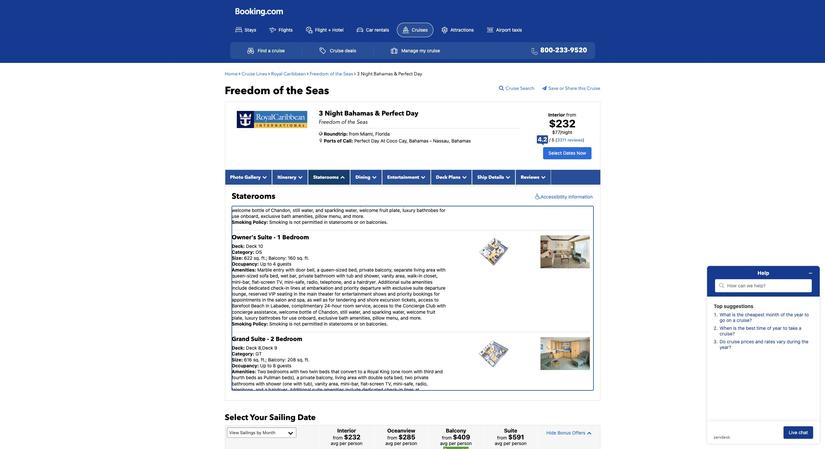 Task type: describe. For each thing, give the bounding box(es) containing it.
offers
[[572, 430, 585, 436]]

room left date
[[283, 411, 294, 417]]

shore inside grand entrance with doorbell; separate bedroom with king-size bed, and private bathroom with tub, private balcony with whirlpool, living room with queen-size sofa bed and baby grand piano; entertainment center, wet bar, vanity area, walk-in closet, mini-bar, flat-screen tv, mini- safe, radio, telephone, and a hairdryer. additional suite amenities include dedicated check-in lines at embarkation and priority departure with exclusive suite departure lounge, reserved vip seating in the main theater for entertainment shows and priority bookings for appointments in the salon and spa, as well as for tendering and shore excursion tickets, access to barefoot beach in labadee, complimentary 24-hour room service, access to the concierge club with concierge assistance, welcome bottle of chandon, still water, and sparkling water, welcome fruit plate, luxury bathrobes for use onboard, exclusive bath amenities, pillow menu, and more. smoking policy: smoking is not permitted in staterooms or on balconies.
[[285, 195, 297, 201]]

0 horizontal spatial queen-
[[232, 273, 247, 279]]

nassau,
[[433, 138, 450, 143]]

save
[[548, 85, 558, 91]]

dates
[[563, 150, 576, 156]]

208
[[287, 357, 296, 363]]

amenities inside two bedrooms with two twin beds that convert to a royal king (one room with third and fourth beds as pullman beds), a private balcony, living area with double sofa bed, two private bathrooms with shower (one with tub), vanity area, mini-bar, flat-screen tv, mini-safe, radio, telephone, and a hairdryer. additional suite amenities include dedicated check-in lines at embarkation and priority departure with exclusive suite departure lounge, reserved vip seating in the main theater for entertainment shows and priority bookings for appointments in the salon and spa, as well as for tendering and shore excursion tickets, access to barefoot beach in labadee, complimentary 24-hour room service, access to the concierge club with concierge assistance, welcome bottle of chandon, still water, and sparkling water, welcome fruit plate, luxury bathrobes for use onboard, exclusive bath amenities, pillow menu, and more. smoking is not permitted in staterooms or on balconies.
[[324, 387, 344, 393]]

photo
[[230, 174, 243, 180]]

at
[[381, 138, 385, 143]]

chevron down image for ship details
[[504, 175, 510, 179]]

vip inside marble entry with door bell, a queen-sized bed, private balcony, separate living area with queen-sized sofa bed, wet bar, private bathroom with tub and shower, vanity area, walk-in closet, mini-bar, flat-screen tv, mini-safe, radio, telephone, and a hairdryer. additional suite amenities include dedicated check-in lines at embarkation and priority departure with exclusive suite departure lounge, reserved vip seating in the main theater for entertainment shows and priority bookings for appointments in the salon and spa, as well as for tendering and shore excursion tickets, access to barefoot beach in labadee, complimentary 24-hour room service, access to the concierge club with concierge assistance, welcome bottle of chandon, still water, and sparkling water, welcome fruit plate, luxury bathrobes for use onboard, exclusive bath amenities, pillow menu, and more. smoking policy: smoking is not permitted in staterooms or on balconies.
[[269, 291, 276, 297]]

amenities: for 616
[[232, 369, 256, 375]]

complimentary inside marble entry with door bell, a queen-sized bed, private balcony, separate living area with queen-sized sofa bed, wet bar, private bathroom with tub and shower, vanity area, walk-in closet, mini-bar, flat-screen tv, mini-safe, radio, telephone, and a hairdryer. additional suite amenities include dedicated check-in lines at embarkation and priority departure with exclusive suite departure lounge, reserved vip seating in the main theater for entertainment shows and priority bookings for appointments in the salon and spa, as well as for tendering and shore excursion tickets, access to barefoot beach in labadee, complimentary 24-hour room service, access to the concierge club with concierge assistance, welcome bottle of chandon, still water, and sparkling water, welcome fruit plate, luxury bathrobes for use onboard, exclusive bath amenities, pillow menu, and more. smoking policy: smoking is not permitted in staterooms or on balconies.
[[291, 303, 323, 309]]

0 horizontal spatial beds
[[246, 375, 256, 381]]

walk- inside marble entry with door bell, a queen-sized bed, private balcony, separate living area with queen-sized sofa bed, wet bar, private bathroom with tub and shower, vanity area, walk-in closet, mini-bar, flat-screen tv, mini-safe, radio, telephone, and a hairdryer. additional suite amenities include dedicated check-in lines at embarkation and priority departure with exclusive suite departure lounge, reserved vip seating in the main theater for entertainment shows and priority bookings for appointments in the salon and spa, as well as for tendering and shore excursion tickets, access to barefoot beach in labadee, complimentary 24-hour room service, access to the concierge club with concierge assistance, welcome bottle of chandon, still water, and sparkling water, welcome fruit plate, luxury bathrobes for use onboard, exclusive bath amenities, pillow menu, and more. smoking policy: smoking is not permitted in staterooms or on balconies.
[[407, 273, 419, 279]]

miami,
[[360, 131, 374, 137]]

from for interior from $232 avg per person
[[333, 435, 343, 441]]

/ inside interior from $232 $77 / night
[[560, 129, 562, 135]]

car
[[366, 27, 373, 32]]

staterooms inside the staterooms dropdown button
[[313, 174, 339, 180]]

concierge inside two bedrooms with two twin beds that convert to a royal king (one room with third and fourth beds as pullman beds), a private balcony, living area with double sofa bed, two private bathrooms with shower (one with tub), vanity area, mini-bar, flat-screen tv, mini-safe, radio, telephone, and a hairdryer. additional suite amenities include dedicated check-in lines at embarkation and priority departure with exclusive suite departure lounge, reserved vip seating in the main theater for entertainment shows and priority bookings for appointments in the salon and spa, as well as for tendering and shore excursion tickets, access to barefoot beach in labadee, complimentary 24-hour room service, access to the concierge club with concierge assistance, welcome bottle of chandon, still water, and sparkling water, welcome fruit plate, luxury bathrobes for use onboard, exclusive bath amenities, pillow menu, and more. smoking is not permitted in staterooms or on balconies.
[[387, 411, 408, 417]]

8
[[273, 363, 276, 369]]

center,
[[291, 171, 305, 177]]

shower
[[266, 381, 281, 387]]

manage my cruise button
[[384, 44, 447, 57]]

entertainment inside two bedrooms with two twin beds that convert to a royal king (one room with third and fourth beds as pullman beds), a private balcony, living area with double sofa bed, two private bathrooms with shower (one with tub), vanity area, mini-bar, flat-screen tv, mini-safe, radio, telephone, and a hairdryer. additional suite amenities include dedicated check-in lines at embarkation and priority departure with exclusive suite departure lounge, reserved vip seating in the main theater for entertainment shows and priority bookings for appointments in the salon and spa, as well as for tendering and shore excursion tickets, access to barefoot beach in labadee, complimentary 24-hour room service, access to the concierge club with concierge assistance, welcome bottle of chandon, still water, and sparkling water, welcome fruit plate, luxury bathrobes for use onboard, exclusive bath amenities, pillow menu, and more. smoking is not permitted in staterooms or on balconies.
[[267, 399, 297, 405]]

size: for 622
[[232, 255, 243, 261]]

oceanview from $285 avg per person
[[385, 428, 417, 446]]

two bedrooms with two twin beds that convert to a royal king (one room with third and fourth beds as pullman beds), a private balcony, living area with double sofa bed, two private bathrooms with shower (one with tub), vanity area, mini-bar, flat-screen tv, mini-safe, radio, telephone, and a hairdryer. additional suite amenities include dedicated check-in lines at embarkation and priority departure with exclusive suite departure lounge, reserved vip seating in the main theater for entertainment shows and priority bookings for appointments in the salon and spa, as well as for tendering and shore excursion tickets, access to barefoot beach in labadee, complimentary 24-hour room service, access to the concierge club with concierge assistance, welcome bottle of chandon, still water, and sparkling water, welcome fruit plate, luxury bathrobes for use onboard, exclusive bath amenities, pillow menu, and more. smoking is not permitted in staterooms or on balconies.
[[232, 369, 446, 434]]

1 horizontal spatial (one
[[391, 369, 400, 375]]

cruise lines
[[242, 71, 267, 77]]

up for gt
[[260, 363, 266, 369]]

attractions
[[450, 27, 474, 32]]

freedom of the seas link
[[310, 71, 354, 77]]

flat- inside marble entry with door bell, a queen-sized bed, private balcony, separate living area with queen-sized sofa bed, wet bar, private bathroom with tub and shower, vanity area, walk-in closet, mini-bar, flat-screen tv, mini-safe, radio, telephone, and a hairdryer. additional suite amenities include dedicated check-in lines at embarkation and priority departure with exclusive suite departure lounge, reserved vip seating in the main theater for entertainment shows and priority bookings for appointments in the salon and spa, as well as for tendering and shore excursion tickets, access to barefoot beach in labadee, complimentary 24-hour room service, access to the concierge club with concierge assistance, welcome bottle of chandon, still water, and sparkling water, welcome fruit plate, luxury bathrobes for use onboard, exclusive bath amenities, pillow menu, and more. smoking policy: smoking is not permitted in staterooms or on balconies.
[[252, 279, 261, 285]]

at inside grand entrance with doorbell; separate bedroom with king-size bed, and private bathroom with tub, private balcony with whirlpool, living room with queen-size sofa bed and baby grand piano; entertainment center, wet bar, vanity area, walk-in closet, mini-bar, flat-screen tv, mini- safe, radio, telephone, and a hairdryer. additional suite amenities include dedicated check-in lines at embarkation and priority departure with exclusive suite departure lounge, reserved vip seating in the main theater for entertainment shows and priority bookings for appointments in the salon and spa, as well as for tendering and shore excursion tickets, access to barefoot beach in labadee, complimentary 24-hour room service, access to the concierge club with concierge assistance, welcome bottle of chandon, still water, and sparkling water, welcome fruit plate, luxury bathrobes for use onboard, exclusive bath amenities, pillow menu, and more. smoking policy: smoking is not permitted in staterooms or on balconies.
[[440, 177, 444, 183]]

room down bedroom
[[351, 165, 362, 171]]

ports
[[324, 138, 336, 143]]

tub
[[346, 273, 353, 279]]

theater inside marble entry with door bell, a queen-sized bed, private balcony, separate living area with queen-sized sofa bed, wet bar, private bathroom with tub and shower, vanity area, walk-in closet, mini-bar, flat-screen tv, mini-safe, radio, telephone, and a hairdryer. additional suite amenities include dedicated check-in lines at embarkation and priority departure with exclusive suite departure lounge, reserved vip seating in the main theater for entertainment shows and priority bookings for appointments in the salon and spa, as well as for tendering and shore excursion tickets, access to barefoot beach in labadee, complimentary 24-hour room service, access to the concierge club with concierge assistance, welcome bottle of chandon, still water, and sparkling water, welcome fruit plate, luxury bathrobes for use onboard, exclusive bath amenities, pillow menu, and more. smoking policy: smoking is not permitted in staterooms or on balconies.
[[318, 291, 334, 297]]

main inside grand entrance with doorbell; separate bedroom with king-size bed, and private bathroom with tub, private balcony with whirlpool, living room with queen-size sofa bed and baby grand piano; entertainment center, wet bar, vanity area, walk-in closet, mini-bar, flat-screen tv, mini- safe, radio, telephone, and a hairdryer. additional suite amenities include dedicated check-in lines at embarkation and priority departure with exclusive suite departure lounge, reserved vip seating in the main theater for entertainment shows and priority bookings for appointments in the salon and spa, as well as for tendering and shore excursion tickets, access to barefoot beach in labadee, complimentary 24-hour room service, access to the concierge club with concierge assistance, welcome bottle of chandon, still water, and sparkling water, welcome fruit plate, luxury bathrobes for use onboard, exclusive bath amenities, pillow menu, and more. smoking policy: smoking is not permitted in staterooms or on balconies.
[[232, 189, 242, 195]]

concierge inside marble entry with door bell, a queen-sized bed, private balcony, separate living area with queen-sized sofa bed, wet bar, private bathroom with tub and shower, vanity area, walk-in closet, mini-bar, flat-screen tv, mini-safe, radio, telephone, and a hairdryer. additional suite amenities include dedicated check-in lines at embarkation and priority departure with exclusive suite departure lounge, reserved vip seating in the main theater for entertainment shows and priority bookings for appointments in the salon and spa, as well as for tendering and shore excursion tickets, access to barefoot beach in labadee, complimentary 24-hour room service, access to the concierge club with concierge assistance, welcome bottle of chandon, still water, and sparkling water, welcome fruit plate, luxury bathrobes for use onboard, exclusive bath amenities, pillow menu, and more. smoking policy: smoking is not permitted in staterooms or on balconies.
[[403, 303, 425, 309]]

seating inside marble entry with door bell, a queen-sized bed, private balcony, separate living area with queen-sized sofa bed, wet bar, private bathroom with tub and shower, vanity area, walk-in closet, mini-bar, flat-screen tv, mini-safe, radio, telephone, and a hairdryer. additional suite amenities include dedicated check-in lines at embarkation and priority departure with exclusive suite departure lounge, reserved vip seating in the main theater for entertainment shows and priority bookings for appointments in the salon and spa, as well as for tendering and shore excursion tickets, access to barefoot beach in labadee, complimentary 24-hour room service, access to the concierge club with concierge assistance, welcome bottle of chandon, still water, and sparkling water, welcome fruit plate, luxury bathrobes for use onboard, exclusive bath amenities, pillow menu, and more. smoking policy: smoking is not permitted in staterooms or on balconies.
[[277, 291, 293, 297]]

0 vertical spatial freedom
[[310, 71, 329, 77]]

0 vertical spatial freedom of the seas
[[310, 71, 353, 77]]

chevron down image for entertainment
[[419, 175, 425, 179]]

a right beds),
[[297, 375, 299, 381]]

recommended image
[[443, 447, 469, 449]]

24- inside two bedrooms with two twin beds that convert to a royal king (one room with third and fourth beds as pullman beds), a private balcony, living area with double sofa bed, two private bathrooms with shower (one with tub), vanity area, mini-bar, flat-screen tv, mini-safe, radio, telephone, and a hairdryer. additional suite amenities include dedicated check-in lines at embarkation and priority departure with exclusive suite departure lounge, reserved vip seating in the main theater for entertainment shows and priority bookings for appointments in the salon and spa, as well as for tendering and shore excursion tickets, access to barefoot beach in labadee, complimentary 24-hour room service, access to the concierge club with concierge assistance, welcome bottle of chandon, still water, and sparkling water, welcome fruit plate, luxury bathrobes for use onboard, exclusive bath amenities, pillow menu, and more. smoking is not permitted in staterooms or on balconies.
[[265, 411, 272, 417]]

on for king-
[[360, 219, 365, 225]]

ship
[[477, 174, 487, 180]]

chevron down image for photo gallery
[[261, 175, 267, 179]]

taxis
[[512, 27, 522, 32]]

use inside marble entry with door bell, a queen-sized bed, private balcony, separate living area with queen-sized sofa bed, wet bar, private bathroom with tub and shower, vanity area, walk-in closet, mini-bar, flat-screen tv, mini-safe, radio, telephone, and a hairdryer. additional suite amenities include dedicated check-in lines at embarkation and priority departure with exclusive suite departure lounge, reserved vip seating in the main theater for entertainment shows and priority bookings for appointments in the salon and spa, as well as for tendering and shore excursion tickets, access to barefoot beach in labadee, complimentary 24-hour room service, access to the concierge club with concierge assistance, welcome bottle of chandon, still water, and sparkling water, welcome fruit plate, luxury bathrobes for use onboard, exclusive bath amenities, pillow menu, and more. smoking policy: smoking is not permitted in staterooms or on balconies.
[[289, 315, 297, 321]]

1 angle right image from the left
[[239, 71, 240, 76]]

still inside grand entrance with doorbell; separate bedroom with king-size bed, and private bathroom with tub, private balcony with whirlpool, living room with queen-size sofa bed and baby grand piano; entertainment center, wet bar, vanity area, walk-in closet, mini-bar, flat-screen tv, mini- safe, radio, telephone, and a hairdryer. additional suite amenities include dedicated check-in lines at embarkation and priority departure with exclusive suite departure lounge, reserved vip seating in the main theater for entertainment shows and priority bookings for appointments in the salon and spa, as well as for tendering and shore excursion tickets, access to barefoot beach in labadee, complimentary 24-hour room service, access to the concierge club with concierge assistance, welcome bottle of chandon, still water, and sparkling water, welcome fruit plate, luxury bathrobes for use onboard, exclusive bath amenities, pillow menu, and more. smoking policy: smoking is not permitted in staterooms or on balconies.
[[293, 207, 300, 213]]

fourth
[[232, 375, 245, 381]]

king-
[[372, 159, 383, 165]]

service, inside marble entry with door bell, a queen-sized bed, private balcony, separate living area with queen-sized sofa bed, wet bar, private bathroom with tub and shower, vanity area, walk-in closet, mini-bar, flat-screen tv, mini-safe, radio, telephone, and a hairdryer. additional suite amenities include dedicated check-in lines at embarkation and priority departure with exclusive suite departure lounge, reserved vip seating in the main theater for entertainment shows and priority bookings for appointments in the salon and spa, as well as for tendering and shore excursion tickets, access to barefoot beach in labadee, complimentary 24-hour room service, access to the concierge club with concierge assistance, welcome bottle of chandon, still water, and sparkling water, welcome fruit plate, luxury bathrobes for use onboard, exclusive bath amenities, pillow menu, and more. smoking policy: smoking is not permitted in staterooms or on balconies.
[[355, 303, 372, 309]]

permitted for two
[[302, 429, 323, 434]]

check- inside two bedrooms with two twin beds that convert to a royal king (one room with third and fourth beds as pullman beds), a private balcony, living area with double sofa bed, two private bathrooms with shower (one with tub), vanity area, mini-bar, flat-screen tv, mini-safe, radio, telephone, and a hairdryer. additional suite amenities include dedicated check-in lines at embarkation and priority departure with exclusive suite departure lounge, reserved vip seating in the main theater for entertainment shows and priority bookings for appointments in the salon and spa, as well as for tendering and shore excursion tickets, access to barefoot beach in labadee, complimentary 24-hour room service, access to the concierge club with concierge assistance, welcome bottle of chandon, still water, and sparkling water, welcome fruit plate, luxury bathrobes for use onboard, exclusive bath amenities, pillow menu, and more. smoking is not permitted in staterooms or on balconies.
[[385, 387, 399, 393]]

onboard, inside marble entry with door bell, a queen-sized bed, private balcony, separate living area with queen-sized sofa bed, wet bar, private bathroom with tub and shower, vanity area, walk-in closet, mini-bar, flat-screen tv, mini-safe, radio, telephone, and a hairdryer. additional suite amenities include dedicated check-in lines at embarkation and priority departure with exclusive suite departure lounge, reserved vip seating in the main theater for entertainment shows and priority bookings for appointments in the salon and spa, as well as for tendering and shore excursion tickets, access to barefoot beach in labadee, complimentary 24-hour room service, access to the concierge club with concierge assistance, welcome bottle of chandon, still water, and sparkling water, welcome fruit plate, luxury bathrobes for use onboard, exclusive bath amenities, pillow menu, and more. smoking policy: smoking is not permitted in staterooms or on balconies.
[[298, 315, 317, 321]]

select your sailing date
[[225, 412, 316, 423]]

1
[[277, 234, 281, 242]]

fruit inside grand entrance with doorbell; separate bedroom with king-size bed, and private bathroom with tub, private balcony with whirlpool, living room with queen-size sofa bed and baby grand piano; entertainment center, wet bar, vanity area, walk-in closet, mini-bar, flat-screen tv, mini- safe, radio, telephone, and a hairdryer. additional suite amenities include dedicated check-in lines at embarkation and priority departure with exclusive suite departure lounge, reserved vip seating in the main theater for entertainment shows and priority bookings for appointments in the salon and spa, as well as for tendering and shore excursion tickets, access to barefoot beach in labadee, complimentary 24-hour room service, access to the concierge club with concierge assistance, welcome bottle of chandon, still water, and sparkling water, welcome fruit plate, luxury bathrobes for use onboard, exclusive bath amenities, pillow menu, and more. smoking policy: smoking is not permitted in staterooms or on balconies.
[[379, 207, 388, 213]]

menu, inside marble entry with door bell, a queen-sized bed, private balcony, separate living area with queen-sized sofa bed, wet bar, private bathroom with tub and shower, vanity area, walk-in closet, mini-bar, flat-screen tv, mini-safe, radio, telephone, and a hairdryer. additional suite amenities include dedicated check-in lines at embarkation and priority departure with exclusive suite departure lounge, reserved vip seating in the main theater for entertainment shows and priority bookings for appointments in the salon and spa, as well as for tendering and shore excursion tickets, access to barefoot beach in labadee, complimentary 24-hour room service, access to the concierge club with concierge assistance, welcome bottle of chandon, still water, and sparkling water, welcome fruit plate, luxury bathrobes for use onboard, exclusive bath amenities, pillow menu, and more. smoking policy: smoking is not permitted in staterooms or on balconies.
[[386, 315, 399, 321]]

bed, up tub
[[348, 267, 358, 273]]

cruises
[[412, 27, 428, 32]]

2
[[270, 335, 274, 344]]

salon inside two bedrooms with two twin beds that convert to a royal king (one room with third and fourth beds as pullman beds), a private balcony, living area with double sofa bed, two private bathrooms with shower (one with tub), vanity area, mini-bar, flat-screen tv, mini-safe, radio, telephone, and a hairdryer. additional suite amenities include dedicated check-in lines at embarkation and priority departure with exclusive suite departure lounge, reserved vip seating in the main theater for entertainment shows and priority bookings for appointments in the salon and spa, as well as for tendering and shore excursion tickets, access to barefoot beach in labadee, complimentary 24-hour room service, access to the concierge club with concierge assistance, welcome bottle of chandon, still water, and sparkling water, welcome fruit plate, luxury bathrobes for use onboard, exclusive bath amenities, pillow menu, and more. smoking is not permitted in staterooms or on balconies.
[[409, 399, 421, 405]]

2 vertical spatial day
[[371, 138, 379, 143]]

bed, down entry
[[270, 273, 279, 279]]

room down itinerary dropdown button
[[283, 201, 294, 207]]

hairdryer. inside grand entrance with doorbell; separate bedroom with king-size bed, and private bathroom with tub, private balcony with whirlpool, living room with queen-size sofa bed and baby grand piano; entertainment center, wet bar, vanity area, walk-in closet, mini-bar, flat-screen tv, mini- safe, radio, telephone, and a hairdryer. additional suite amenities include dedicated check-in lines at embarkation and priority departure with exclusive suite departure lounge, reserved vip seating in the main theater for entertainment shows and priority bookings for appointments in the salon and spa, as well as for tendering and shore excursion tickets, access to barefoot beach in labadee, complimentary 24-hour room service, access to the concierge club with concierge assistance, welcome bottle of chandon, still water, and sparkling water, welcome fruit plate, luxury bathrobes for use onboard, exclusive bath amenities, pillow menu, and more. smoking policy: smoking is not permitted in staterooms or on balconies.
[[293, 177, 313, 183]]

a down shower at the bottom left
[[265, 387, 267, 393]]

closet, inside marble entry with door bell, a queen-sized bed, private balcony, separate living area with queen-sized sofa bed, wet bar, private bathroom with tub and shower, vanity area, walk-in closet, mini-bar, flat-screen tv, mini-safe, radio, telephone, and a hairdryer. additional suite amenities include dedicated check-in lines at embarkation and priority departure with exclusive suite departure lounge, reserved vip seating in the main theater for entertainment shows and priority bookings for appointments in the salon and spa, as well as for tendering and shore excursion tickets, access to barefoot beach in labadee, complimentary 24-hour room service, access to the concierge club with concierge assistance, welcome bottle of chandon, still water, and sparkling water, welcome fruit plate, luxury bathrobes for use onboard, exclusive bath amenities, pillow menu, and more. smoking policy: smoking is not permitted in staterooms or on balconies.
[[424, 273, 438, 279]]

os
[[256, 249, 262, 255]]

paper plane image
[[542, 86, 548, 90]]

800-233-9520
[[540, 46, 587, 55]]

guests for 160
[[277, 261, 291, 267]]

balcony
[[289, 165, 306, 171]]

home
[[225, 71, 238, 77]]

bathroom inside grand entrance with doorbell; separate bedroom with king-size bed, and private bathroom with tub, private balcony with whirlpool, living room with queen-size sofa bed and baby grand piano; entertainment center, wet bar, vanity area, walk-in closet, mini-bar, flat-screen tv, mini- safe, radio, telephone, and a hairdryer. additional suite amenities include dedicated check-in lines at embarkation and priority departure with exclusive suite departure lounge, reserved vip seating in the main theater for entertainment shows and priority bookings for appointments in the salon and spa, as well as for tendering and shore excursion tickets, access to barefoot beach in labadee, complimentary 24-hour room service, access to the concierge club with concierge assistance, welcome bottle of chandon, still water, and sparkling water, welcome fruit plate, luxury bathrobes for use onboard, exclusive bath amenities, pillow menu, and more. smoking policy: smoking is not permitted in staterooms or on balconies.
[[232, 165, 252, 171]]

chevron up image for hide bonus offers
[[585, 431, 592, 435]]

excursion inside marble entry with door bell, a queen-sized bed, private balcony, separate living area with queen-sized sofa bed, wet bar, private bathroom with tub and shower, vanity area, walk-in closet, mini-bar, flat-screen tv, mini-safe, radio, telephone, and a hairdryer. additional suite amenities include dedicated check-in lines at embarkation and priority departure with exclusive suite departure lounge, reserved vip seating in the main theater for entertainment shows and priority bookings for appointments in the salon and spa, as well as for tendering and shore excursion tickets, access to barefoot beach in labadee, complimentary 24-hour room service, access to the concierge club with concierge assistance, welcome bottle of chandon, still water, and sparkling water, welcome fruit plate, luxury bathrobes for use onboard, exclusive bath amenities, pillow menu, and more. smoking policy: smoking is not permitted in staterooms or on balconies.
[[380, 297, 400, 303]]

area, inside marble entry with door bell, a queen-sized bed, private balcony, separate living area with queen-sized sofa bed, wet bar, private bathroom with tub and shower, vanity area, walk-in closet, mini-bar, flat-screen tv, mini-safe, radio, telephone, and a hairdryer. additional suite amenities include dedicated check-in lines at embarkation and priority departure with exclusive suite departure lounge, reserved vip seating in the main theater for entertainment shows and priority bookings for appointments in the salon and spa, as well as for tendering and shore excursion tickets, access to barefoot beach in labadee, complimentary 24-hour room service, access to the concierge club with concierge assistance, welcome bottle of chandon, still water, and sparkling water, welcome fruit plate, luxury bathrobes for use onboard, exclusive bath amenities, pillow menu, and more. smoking policy: smoking is not permitted in staterooms or on balconies.
[[395, 273, 406, 279]]

ship details button
[[472, 170, 516, 185]]

sq. down 'gt'
[[253, 357, 260, 363]]

attractions link
[[436, 23, 479, 37]]

baby
[[428, 165, 438, 171]]

0 vertical spatial seas
[[343, 71, 353, 77]]

staterooms inside marble entry with door bell, a queen-sized bed, private balcony, separate living area with queen-sized sofa bed, wet bar, private bathroom with tub and shower, vanity area, walk-in closet, mini-bar, flat-screen tv, mini-safe, radio, telephone, and a hairdryer. additional suite amenities include dedicated check-in lines at embarkation and priority departure with exclusive suite departure lounge, reserved vip seating in the main theater for entertainment shows and priority bookings for appointments in the salon and spa, as well as for tendering and shore excursion tickets, access to barefoot beach in labadee, complimentary 24-hour room service, access to the concierge club with concierge assistance, welcome bottle of chandon, still water, and sparkling water, welcome fruit plate, luxury bathrobes for use onboard, exclusive bath amenities, pillow menu, and more. smoking policy: smoking is not permitted in staterooms or on balconies.
[[329, 321, 353, 327]]

reviews
[[568, 137, 583, 143]]

person for $232
[[348, 441, 363, 446]]

ft.; for gt
[[261, 357, 267, 363]]

person for $591
[[512, 441, 527, 446]]

8,deck
[[258, 345, 273, 351]]

barefoot inside two bedrooms with two twin beds that convert to a royal king (one room with third and fourth beds as pullman beds), a private balcony, living area with double sofa bed, two private bathrooms with shower (one with tub), vanity area, mini-bar, flat-screen tv, mini-safe, radio, telephone, and a hairdryer. additional suite amenities include dedicated check-in lines at embarkation and priority departure with exclusive suite departure lounge, reserved vip seating in the main theater for entertainment shows and priority bookings for appointments in the salon and spa, as well as for tendering and shore excursion tickets, access to barefoot beach in labadee, complimentary 24-hour room service, access to the concierge club with concierge assistance, welcome bottle of chandon, still water, and sparkling water, welcome fruit plate, luxury bathrobes for use onboard, exclusive bath amenities, pillow menu, and more. smoking is not permitted in staterooms or on balconies.
[[358, 405, 377, 411]]

safe, inside marble entry with door bell, a queen-sized bed, private balcony, separate living area with queen-sized sofa bed, wet bar, private bathroom with tub and shower, vanity area, walk-in closet, mini-bar, flat-screen tv, mini-safe, radio, telephone, and a hairdryer. additional suite amenities include dedicated check-in lines at embarkation and priority departure with exclusive suite departure lounge, reserved vip seating in the main theater for entertainment shows and priority bookings for appointments in the salon and spa, as well as for tendering and shore excursion tickets, access to barefoot beach in labadee, complimentary 24-hour room service, access to the concierge club with concierge assistance, welcome bottle of chandon, still water, and sparkling water, welcome fruit plate, luxury bathrobes for use onboard, exclusive bath amenities, pillow menu, and more. smoking policy: smoking is not permitted in staterooms or on balconies.
[[295, 279, 306, 285]]

car rentals link
[[351, 23, 394, 37]]

cruises link
[[397, 23, 433, 37]]

from for roundtrip: from miami, florida
[[349, 131, 359, 137]]

by
[[257, 430, 261, 435]]

third
[[424, 369, 434, 375]]

suite for owner's
[[258, 234, 272, 242]]

reserved inside two bedrooms with two twin beds that convert to a royal king (one room with third and fourth beds as pullman beds), a private balcony, living area with double sofa bed, two private bathrooms with shower (one with tub), vanity area, mini-bar, flat-screen tv, mini-safe, radio, telephone, and a hairdryer. additional suite amenities include dedicated check-in lines at embarkation and priority departure with exclusive suite departure lounge, reserved vip seating in the main theater for entertainment shows and priority bookings for appointments in the salon and spa, as well as for tendering and shore excursion tickets, access to barefoot beach in labadee, complimentary 24-hour room service, access to the concierge club with concierge assistance, welcome bottle of chandon, still water, and sparkling water, welcome fruit plate, luxury bathrobes for use onboard, exclusive bath amenities, pillow menu, and more. smoking is not permitted in staterooms or on balconies.
[[389, 393, 407, 399]]

& for 3 night bahamas & perfect day
[[394, 71, 397, 77]]

barefoot inside marble entry with door bell, a queen-sized bed, private balcony, separate living area with queen-sized sofa bed, wet bar, private bathroom with tub and shower, vanity area, walk-in closet, mini-bar, flat-screen tv, mini-safe, radio, telephone, and a hairdryer. additional suite amenities include dedicated check-in lines at embarkation and priority departure with exclusive suite departure lounge, reserved vip seating in the main theater for entertainment shows and priority bookings for appointments in the salon and spa, as well as for tendering and shore excursion tickets, access to barefoot beach in labadee, complimentary 24-hour room service, access to the concierge club with concierge assistance, welcome bottle of chandon, still water, and sparkling water, welcome fruit plate, luxury bathrobes for use onboard, exclusive bath amenities, pillow menu, and more. smoking policy: smoking is not permitted in staterooms or on balconies.
[[232, 303, 250, 309]]

chevron up image for staterooms
[[339, 175, 345, 179]]

private up tub), at the bottom left
[[300, 375, 315, 381]]

from for oceanview from $285 avg per person
[[387, 435, 397, 441]]

royal caribbean
[[271, 71, 306, 77]]

additional inside grand entrance with doorbell; separate bedroom with king-size bed, and private bathroom with tub, private balcony with whirlpool, living room with queen-size sofa bed and baby grand piano; entertainment center, wet bar, vanity area, walk-in closet, mini-bar, flat-screen tv, mini- safe, radio, telephone, and a hairdryer. additional suite amenities include dedicated check-in lines at embarkation and priority departure with exclusive suite departure lounge, reserved vip seating in the main theater for entertainment shows and priority bookings for appointments in the salon and spa, as well as for tendering and shore excursion tickets, access to barefoot beach in labadee, complimentary 24-hour room service, access to the concierge club with concierge assistance, welcome bottle of chandon, still water, and sparkling water, welcome fruit plate, luxury bathrobes for use onboard, exclusive bath amenities, pillow menu, and more. smoking policy: smoking is not permitted in staterooms or on balconies.
[[315, 177, 336, 183]]

entertainment down tub,
[[260, 171, 289, 177]]

4.2 / 5 ( 3311 reviews )
[[538, 136, 584, 143]]

$232 for interior from $232 $77 / night
[[549, 117, 576, 130]]

chevron down image for reviews
[[539, 175, 546, 179]]

dedicated inside two bedrooms with two twin beds that convert to a royal king (one room with third and fourth beds as pullman beds), a private balcony, living area with double sofa bed, two private bathrooms with shower (one with tub), vanity area, mini-bar, flat-screen tv, mini-safe, radio, telephone, and a hairdryer. additional suite amenities include dedicated check-in lines at embarkation and priority departure with exclusive suite departure lounge, reserved vip seating in the main theater for entertainment shows and priority bookings for appointments in the salon and spa, as well as for tendering and shore excursion tickets, access to barefoot beach in labadee, complimentary 24-hour room service, access to the concierge club with concierge assistance, welcome bottle of chandon, still water, and sparkling water, welcome fruit plate, luxury bathrobes for use onboard, exclusive bath amenities, pillow menu, and more. smoking is not permitted in staterooms or on balconies.
[[362, 387, 383, 393]]

interior from $232 $77 / night
[[548, 112, 576, 135]]

staterooms for beds
[[329, 429, 353, 434]]

0 vertical spatial royal
[[271, 71, 282, 77]]

category: for 622
[[232, 249, 254, 255]]

balcony, inside marble entry with door bell, a queen-sized bed, private balcony, separate living area with queen-sized sofa bed, wet bar, private bathroom with tub and shower, vanity area, walk-in closet, mini-bar, flat-screen tv, mini-safe, radio, telephone, and a hairdryer. additional suite amenities include dedicated check-in lines at embarkation and priority departure with exclusive suite departure lounge, reserved vip seating in the main theater for entertainment shows and priority bookings for appointments in the salon and spa, as well as for tendering and shore excursion tickets, access to barefoot beach in labadee, complimentary 24-hour room service, access to the concierge club with concierge assistance, welcome bottle of chandon, still water, and sparkling water, welcome fruit plate, luxury bathrobes for use onboard, exclusive bath amenities, pillow menu, and more. smoking policy: smoking is not permitted in staterooms or on balconies.
[[375, 267, 393, 273]]

smoking up "grand suite - 2 bedroom deck: deck 8,deck 9"
[[232, 321, 252, 327]]

more. inside grand entrance with doorbell; separate bedroom with king-size bed, and private bathroom with tub, private balcony with whirlpool, living room with queen-size sofa bed and baby grand piano; entertainment center, wet bar, vanity area, walk-in closet, mini-bar, flat-screen tv, mini- safe, radio, telephone, and a hairdryer. additional suite amenities include dedicated check-in lines at embarkation and priority departure with exclusive suite departure lounge, reserved vip seating in the main theater for entertainment shows and priority bookings for appointments in the salon and spa, as well as for tendering and shore excursion tickets, access to barefoot beach in labadee, complimentary 24-hour room service, access to the concierge club with concierge assistance, welcome bottle of chandon, still water, and sparkling water, welcome fruit plate, luxury bathrobes for use onboard, exclusive bath amenities, pillow menu, and more. smoking policy: smoking is not permitted in staterooms or on balconies.
[[352, 213, 365, 219]]

bar, down door
[[289, 273, 297, 279]]

5
[[552, 137, 554, 143]]

concierge inside two bedrooms with two twin beds that convert to a royal king (one room with third and fourth beds as pullman beds), a private balcony, living area with double sofa bed, two private bathrooms with shower (one with tub), vanity area, mini-bar, flat-screen tv, mini-safe, radio, telephone, and a hairdryer. additional suite amenities include dedicated check-in lines at embarkation and priority departure with exclusive suite departure lounge, reserved vip seating in the main theater for entertainment shows and priority bookings for appointments in the salon and spa, as well as for tendering and shore excursion tickets, access to barefoot beach in labadee, complimentary 24-hour room service, access to the concierge club with concierge assistance, welcome bottle of chandon, still water, and sparkling water, welcome fruit plate, luxury bathrobes for use onboard, exclusive bath amenities, pillow menu, and more. smoking is not permitted in staterooms or on balconies.
[[343, 411, 365, 417]]

2 vertical spatial perfect
[[354, 138, 370, 143]]

bed, inside grand entrance with doorbell; separate bedroom with king-size bed, and private bathroom with tub, private balcony with whirlpool, living room with queen-size sofa bed and baby grand piano; entertainment center, wet bar, vanity area, walk-in closet, mini-bar, flat-screen tv, mini- safe, radio, telephone, and a hairdryer. additional suite amenities include dedicated check-in lines at embarkation and priority departure with exclusive suite departure lounge, reserved vip seating in the main theater for entertainment shows and priority bookings for appointments in the salon and spa, as well as for tendering and shore excursion tickets, access to barefoot beach in labadee, complimentary 24-hour room service, access to the concierge club with concierge assistance, welcome bottle of chandon, still water, and sparkling water, welcome fruit plate, luxury bathrobes for use onboard, exclusive bath amenities, pillow menu, and more. smoking policy: smoking is not permitted in staterooms or on balconies.
[[393, 159, 402, 165]]

hide
[[546, 430, 556, 436]]

- for 2
[[267, 335, 269, 344]]

find a cruise link
[[240, 44, 292, 57]]

1 horizontal spatial sized
[[336, 267, 347, 273]]

staterooms for bedroom
[[329, 219, 353, 225]]

$285
[[399, 434, 415, 441]]

vip inside grand entrance with doorbell; separate bedroom with king-size bed, and private bathroom with tub, private balcony with whirlpool, living room with queen-size sofa bed and baby grand piano; entertainment center, wet bar, vanity area, walk-in closet, mini-bar, flat-screen tv, mini- safe, radio, telephone, and a hairdryer. additional suite amenities include dedicated check-in lines at embarkation and priority departure with exclusive suite departure lounge, reserved vip seating in the main theater for entertainment shows and priority bookings for appointments in the salon and spa, as well as for tendering and shore excursion tickets, access to barefoot beach in labadee, complimentary 24-hour room service, access to the concierge club with concierge assistance, welcome bottle of chandon, still water, and sparkling water, welcome fruit plate, luxury bathrobes for use onboard, exclusive bath amenities, pillow menu, and more. smoking policy: smoking is not permitted in staterooms or on balconies.
[[408, 183, 416, 189]]

night for 3 night bahamas & perfect day freedom of the seas
[[325, 109, 343, 118]]

0 horizontal spatial sized
[[247, 273, 258, 279]]

800-233-9520 link
[[529, 46, 587, 55]]

shows inside grand entrance with doorbell; separate bedroom with king-size bed, and private bathroom with tub, private balcony with whirlpool, living room with queen-size sofa bed and baby grand piano; entertainment center, wet bar, vanity area, walk-in closet, mini-bar, flat-screen tv, mini- safe, radio, telephone, and a hairdryer. additional suite amenities include dedicated check-in lines at embarkation and priority departure with exclusive suite departure lounge, reserved vip seating in the main theater for entertainment shows and priority bookings for appointments in the salon and spa, as well as for tendering and shore excursion tickets, access to barefoot beach in labadee, complimentary 24-hour room service, access to the concierge club with concierge assistance, welcome bottle of chandon, still water, and sparkling water, welcome fruit plate, luxury bathrobes for use onboard, exclusive bath amenities, pillow menu, and more. smoking policy: smoking is not permitted in staterooms or on balconies.
[[298, 189, 311, 195]]

occupancy: for 616
[[232, 363, 259, 369]]

angle right image for royal
[[307, 71, 309, 76]]

telephone, inside grand entrance with doorbell; separate bedroom with king-size bed, and private bathroom with tub, private balcony with whirlpool, living room with queen-size sofa bed and baby grand piano; entertainment center, wet bar, vanity area, walk-in closet, mini-bar, flat-screen tv, mini- safe, radio, telephone, and a hairdryer. additional suite amenities include dedicated check-in lines at embarkation and priority departure with exclusive suite departure lounge, reserved vip seating in the main theater for entertainment shows and priority bookings for appointments in the salon and spa, as well as for tendering and shore excursion tickets, access to barefoot beach in labadee, complimentary 24-hour room service, access to the concierge club with concierge assistance, welcome bottle of chandon, still water, and sparkling water, welcome fruit plate, luxury bathrobes for use onboard, exclusive bath amenities, pillow menu, and more. smoking policy: smoking is not permitted in staterooms or on balconies.
[[257, 177, 279, 183]]

deck for owner's suite - 1 bedroom
[[246, 243, 257, 249]]

theater inside two bedrooms with two twin beds that convert to a royal king (one room with third and fourth beds as pullman beds), a private balcony, living area with double sofa bed, two private bathrooms with shower (one with tub), vanity area, mini-bar, flat-screen tv, mini-safe, radio, telephone, and a hairdryer. additional suite amenities include dedicated check-in lines at embarkation and priority departure with exclusive suite departure lounge, reserved vip seating in the main theater for entertainment shows and priority bookings for appointments in the salon and spa, as well as for tendering and shore excursion tickets, access to barefoot beach in labadee, complimentary 24-hour room service, access to the concierge club with concierge assistance, welcome bottle of chandon, still water, and sparkling water, welcome fruit plate, luxury bathrobes for use onboard, exclusive bath amenities, pillow menu, and more. smoking is not permitted in staterooms or on balconies.
[[243, 399, 258, 405]]

your
[[250, 412, 267, 423]]

share
[[565, 85, 577, 91]]

sparkling inside marble entry with door bell, a queen-sized bed, private balcony, separate living area with queen-sized sofa bed, wet bar, private bathroom with tub and shower, vanity area, walk-in closet, mini-bar, flat-screen tv, mini-safe, radio, telephone, and a hairdryer. additional suite amenities include dedicated check-in lines at embarkation and priority departure with exclusive suite departure lounge, reserved vip seating in the main theater for entertainment shows and priority bookings for appointments in the salon and spa, as well as for tendering and shore excursion tickets, access to barefoot beach in labadee, complimentary 24-hour room service, access to the concierge club with concierge assistance, welcome bottle of chandon, still water, and sparkling water, welcome fruit plate, luxury bathrobes for use onboard, exclusive bath amenities, pillow menu, and more. smoking policy: smoking is not permitted in staterooms or on balconies.
[[372, 309, 391, 315]]

labadee, inside marble entry with door bell, a queen-sized bed, private balcony, separate living area with queen-sized sofa bed, wet bar, private bathroom with tub and shower, vanity area, walk-in closet, mini-bar, flat-screen tv, mini-safe, radio, telephone, and a hairdryer. additional suite amenities include dedicated check-in lines at embarkation and priority departure with exclusive suite departure lounge, reserved vip seating in the main theater for entertainment shows and priority bookings for appointments in the salon and spa, as well as for tendering and shore excursion tickets, access to barefoot beach in labadee, complimentary 24-hour room service, access to the concierge club with concierge assistance, welcome bottle of chandon, still water, and sparkling water, welcome fruit plate, luxury bathrobes for use onboard, exclusive bath amenities, pillow menu, and more. smoking policy: smoking is not permitted in staterooms or on balconies.
[[271, 303, 290, 309]]

balcony: for 8
[[268, 357, 286, 363]]

search
[[520, 85, 534, 91]]

24- inside grand entrance with doorbell; separate bedroom with king-size bed, and private bathroom with tub, private balcony with whirlpool, living room with queen-size sofa bed and baby grand piano; entertainment center, wet bar, vanity area, walk-in closet, mini-bar, flat-screen tv, mini- safe, radio, telephone, and a hairdryer. additional suite amenities include dedicated check-in lines at embarkation and priority departure with exclusive suite departure lounge, reserved vip seating in the main theater for entertainment shows and priority bookings for appointments in the salon and spa, as well as for tendering and shore excursion tickets, access to barefoot beach in labadee, complimentary 24-hour room service, access to the concierge club with concierge assistance, welcome bottle of chandon, still water, and sparkling water, welcome fruit plate, luxury bathrobes for use onboard, exclusive bath amenities, pillow menu, and more. smoking policy: smoking is not permitted in staterooms or on balconies.
[[265, 201, 272, 207]]

cruise search link
[[499, 85, 541, 91]]

amenities: for 622
[[232, 267, 256, 273]]

lounge, inside marble entry with door bell, a queen-sized bed, private balcony, separate living area with queen-sized sofa bed, wet bar, private bathroom with tub and shower, vanity area, walk-in closet, mini-bar, flat-screen tv, mini-safe, radio, telephone, and a hairdryer. additional suite amenities include dedicated check-in lines at embarkation and priority departure with exclusive suite departure lounge, reserved vip seating in the main theater for entertainment shows and priority bookings for appointments in the salon and spa, as well as for tendering and shore excursion tickets, access to barefoot beach in labadee, complimentary 24-hour room service, access to the concierge club with concierge assistance, welcome bottle of chandon, still water, and sparkling water, welcome fruit plate, luxury bathrobes for use onboard, exclusive bath amenities, pillow menu, and more. smoking policy: smoking is not permitted in staterooms or on balconies.
[[232, 291, 247, 297]]

save or share this cruise link
[[542, 85, 600, 91]]

suite from $591 avg per person
[[495, 428, 527, 446]]

+
[[328, 27, 331, 32]]

entertainment down itinerary
[[267, 189, 297, 195]]

the inside the '3 night bahamas & perfect day freedom of the seas'
[[348, 118, 355, 126]]

private down entrance
[[273, 165, 288, 171]]

vanity inside two bedrooms with two twin beds that convert to a royal king (one room with third and fourth beds as pullman beds), a private balcony, living area with double sofa bed, two private bathrooms with shower (one with tub), vanity area, mini-bar, flat-screen tv, mini-safe, radio, telephone, and a hairdryer. additional suite amenities include dedicated check-in lines at embarkation and priority departure with exclusive suite departure lounge, reserved vip seating in the main theater for entertainment shows and priority bookings for appointments in the salon and spa, as well as for tendering and shore excursion tickets, access to barefoot beach in labadee, complimentary 24-hour room service, access to the concierge club with concierge assistance, welcome bottle of chandon, still water, and sparkling water, welcome fruit plate, luxury bathrobes for use onboard, exclusive bath amenities, pillow menu, and more. smoking is not permitted in staterooms or on balconies.
[[315, 381, 328, 387]]

occupancy: for 622
[[232, 261, 259, 267]]

well inside two bedrooms with two twin beds that convert to a royal king (one room with third and fourth beds as pullman beds), a private balcony, living area with double sofa bed, two private bathrooms with shower (one with tub), vanity area, mini-bar, flat-screen tv, mini-safe, radio, telephone, and a hairdryer. additional suite amenities include dedicated check-in lines at embarkation and priority departure with exclusive suite departure lounge, reserved vip seating in the main theater for entertainment shows and priority bookings for appointments in the salon and spa, as well as for tendering and shore excursion tickets, access to barefoot beach in labadee, complimentary 24-hour room service, access to the concierge club with concierge assistance, welcome bottle of chandon, still water, and sparkling water, welcome fruit plate, luxury bathrobes for use onboard, exclusive bath amenities, pillow menu, and more. smoking is not permitted in staterooms or on balconies.
[[232, 405, 240, 411]]

bottle inside marble entry with door bell, a queen-sized bed, private balcony, separate living area with queen-sized sofa bed, wet bar, private bathroom with tub and shower, vanity area, walk-in closet, mini-bar, flat-screen tv, mini-safe, radio, telephone, and a hairdryer. additional suite amenities include dedicated check-in lines at embarkation and priority departure with exclusive suite departure lounge, reserved vip seating in the main theater for entertainment shows and priority bookings for appointments in the salon and spa, as well as for tendering and shore excursion tickets, access to barefoot beach in labadee, complimentary 24-hour room service, access to the concierge club with concierge assistance, welcome bottle of chandon, still water, and sparkling water, welcome fruit plate, luxury bathrobes for use onboard, exclusive bath amenities, pillow menu, and more. smoking policy: smoking is not permitted in staterooms or on balconies.
[[299, 309, 312, 315]]

royal inside two bedrooms with two twin beds that convert to a royal king (one room with third and fourth beds as pullman beds), a private balcony, living area with double sofa bed, two private bathrooms with shower (one with tub), vanity area, mini-bar, flat-screen tv, mini-safe, radio, telephone, and a hairdryer. additional suite amenities include dedicated check-in lines at embarkation and priority departure with exclusive suite departure lounge, reserved vip seating in the main theater for entertainment shows and priority bookings for appointments in the salon and spa, as well as for tendering and shore excursion tickets, access to barefoot beach in labadee, complimentary 24-hour room service, access to the concierge club with concierge assistance, welcome bottle of chandon, still water, and sparkling water, welcome fruit plate, luxury bathrobes for use onboard, exclusive bath amenities, pillow menu, and more. smoking is not permitted in staterooms or on balconies.
[[367, 369, 379, 375]]

room left third
[[401, 369, 412, 375]]

gt
[[256, 351, 262, 357]]

sq. down os
[[254, 255, 260, 261]]

ship details
[[477, 174, 504, 180]]

airport taxis
[[496, 27, 522, 32]]

freedom of the seas main content
[[222, 66, 604, 449]]

person for $285
[[403, 441, 417, 446]]

plate, inside marble entry with door bell, a queen-sized bed, private balcony, separate living area with queen-sized sofa bed, wet bar, private bathroom with tub and shower, vanity area, walk-in closet, mini-bar, flat-screen tv, mini-safe, radio, telephone, and a hairdryer. additional suite amenities include dedicated check-in lines at embarkation and priority departure with exclusive suite departure lounge, reserved vip seating in the main theater for entertainment shows and priority bookings for appointments in the salon and spa, as well as for tendering and shore excursion tickets, access to barefoot beach in labadee, complimentary 24-hour room service, access to the concierge club with concierge assistance, welcome bottle of chandon, still water, and sparkling water, welcome fruit plate, luxury bathrobes for use onboard, exclusive bath amenities, pillow menu, and more. smoking policy: smoking is not permitted in staterooms or on balconies.
[[232, 315, 244, 321]]

1 vertical spatial freedom
[[225, 84, 270, 98]]

check- inside grand entrance with doorbell; separate bedroom with king-size bed, and private bathroom with tub, private balcony with whirlpool, living room with queen-size sofa bed and baby grand piano; entertainment center, wet bar, vanity area, walk-in closet, mini-bar, flat-screen tv, mini- safe, radio, telephone, and a hairdryer. additional suite amenities include dedicated check-in lines at embarkation and priority departure with exclusive suite departure lounge, reserved vip seating in the main theater for entertainment shows and priority bookings for appointments in the salon and spa, as well as for tendering and shore excursion tickets, access to barefoot beach in labadee, complimentary 24-hour room service, access to the concierge club with concierge assistance, welcome bottle of chandon, still water, and sparkling water, welcome fruit plate, luxury bathrobes for use onboard, exclusive bath amenities, pillow menu, and more. smoking policy: smoking is not permitted in staterooms or on balconies.
[[409, 177, 424, 183]]

1 vertical spatial (one
[[283, 381, 292, 387]]

bar, down 622
[[243, 279, 251, 285]]

save or share this cruise
[[548, 85, 600, 91]]

bookings inside marble entry with door bell, a queen-sized bed, private balcony, separate living area with queen-sized sofa bed, wet bar, private bathroom with tub and shower, vanity area, walk-in closet, mini-bar, flat-screen tv, mini-safe, radio, telephone, and a hairdryer. additional suite amenities include dedicated check-in lines at embarkation and priority departure with exclusive suite departure lounge, reserved vip seating in the main theater for entertainment shows and priority bookings for appointments in the salon and spa, as well as for tendering and shore excursion tickets, access to barefoot beach in labadee, complimentary 24-hour room service, access to the concierge club with concierge assistance, welcome bottle of chandon, still water, and sparkling water, welcome fruit plate, luxury bathrobes for use onboard, exclusive bath amenities, pillow menu, and more. smoking policy: smoking is not permitted in staterooms or on balconies.
[[413, 291, 433, 297]]

deck: for grand suite - 2 bedroom
[[232, 345, 245, 351]]

private down bell,
[[299, 273, 313, 279]]

0 horizontal spatial staterooms
[[232, 191, 275, 202]]

1 vertical spatial freedom of the seas
[[225, 84, 329, 98]]

travel menu navigation
[[230, 42, 595, 59]]

tv, inside grand entrance with doorbell; separate bedroom with king-size bed, and private bathroom with tub, private balcony with whirlpool, living room with queen-size sofa bed and baby grand piano; entertainment center, wet bar, vanity area, walk-in closet, mini-bar, flat-screen tv, mini- safe, radio, telephone, and a hairdryer. additional suite amenities include dedicated check-in lines at embarkation and priority departure with exclusive suite departure lounge, reserved vip seating in the main theater for entertainment shows and priority bookings for appointments in the salon and spa, as well as for tendering and shore excursion tickets, access to barefoot beach in labadee, complimentary 24-hour room service, access to the concierge club with concierge assistance, welcome bottle of chandon, still water, and sparkling water, welcome fruit plate, luxury bathrobes for use onboard, exclusive bath amenities, pillow menu, and more. smoking policy: smoking is not permitted in staterooms or on balconies.
[[427, 171, 434, 177]]

tickets, inside two bedrooms with two twin beds that convert to a royal king (one room with third and fourth beds as pullman beds), a private balcony, living area with double sofa bed, two private bathrooms with shower (one with tub), vanity area, mini-bar, flat-screen tv, mini-safe, radio, telephone, and a hairdryer. additional suite amenities include dedicated check-in lines at embarkation and priority departure with exclusive suite departure lounge, reserved vip seating in the main theater for entertainment shows and priority bookings for appointments in the salon and spa, as well as for tendering and shore excursion tickets, access to barefoot beach in labadee, complimentary 24-hour room service, access to the concierge club with concierge assistance, welcome bottle of chandon, still water, and sparkling water, welcome fruit plate, luxury bathrobes for use onboard, exclusive bath amenities, pillow menu, and more. smoking is not permitted in staterooms or on balconies.
[[320, 405, 335, 411]]

beach inside grand entrance with doorbell; separate bedroom with king-size bed, and private bathroom with tub, private balcony with whirlpool, living room with queen-size sofa bed and baby grand piano; entertainment center, wet bar, vanity area, walk-in closet, mini-bar, flat-screen tv, mini- safe, radio, telephone, and a hairdryer. additional suite amenities include dedicated check-in lines at embarkation and priority departure with exclusive suite departure lounge, reserved vip seating in the main theater for entertainment shows and priority bookings for appointments in the salon and spa, as well as for tendering and shore excursion tickets, access to barefoot beach in labadee, complimentary 24-hour room service, access to the concierge club with concierge assistance, welcome bottle of chandon, still water, and sparkling water, welcome fruit plate, luxury bathrobes for use onboard, exclusive bath amenities, pillow menu, and more. smoking policy: smoking is not permitted in staterooms or on balconies.
[[378, 195, 391, 201]]

from for suite from $591 avg per person
[[497, 435, 507, 441]]

double
[[368, 375, 383, 381]]

night for 3 night bahamas & perfect day
[[361, 71, 373, 77]]

person for $409
[[457, 441, 472, 446]]

size: for 616
[[232, 357, 243, 363]]

3 for 3 night bahamas & perfect day freedom of the seas
[[319, 109, 323, 118]]

fruit inside marble entry with door bell, a queen-sized bed, private balcony, separate living area with queen-sized sofa bed, wet bar, private bathroom with tub and shower, vanity area, walk-in closet, mini-bar, flat-screen tv, mini-safe, radio, telephone, and a hairdryer. additional suite amenities include dedicated check-in lines at embarkation and priority departure with exclusive suite departure lounge, reserved vip seating in the main theater for entertainment shows and priority bookings for appointments in the salon and spa, as well as for tendering and shore excursion tickets, access to barefoot beach in labadee, complimentary 24-hour room service, access to the concierge club with concierge assistance, welcome bottle of chandon, still water, and sparkling water, welcome fruit plate, luxury bathrobes for use onboard, exclusive bath amenities, pillow menu, and more. smoking policy: smoking is not permitted in staterooms or on balconies.
[[427, 309, 435, 315]]

a down tub
[[353, 279, 356, 285]]

1 horizontal spatial queen-
[[321, 267, 336, 273]]

balcony: for 4
[[269, 255, 287, 261]]

balcony from $409 avg per person
[[440, 428, 472, 446]]

appointments inside two bedrooms with two twin beds that convert to a royal king (one room with third and fourth beds as pullman beds), a private balcony, living area with double sofa bed, two private bathrooms with shower (one with tub), vanity area, mini-bar, flat-screen tv, mini-safe, radio, telephone, and a hairdryer. additional suite amenities include dedicated check-in lines at embarkation and priority departure with exclusive suite departure lounge, reserved vip seating in the main theater for entertainment shows and priority bookings for appointments in the salon and spa, as well as for tendering and shore excursion tickets, access to barefoot beach in labadee, complimentary 24-hour room service, access to the concierge club with concierge assistance, welcome bottle of chandon, still water, and sparkling water, welcome fruit plate, luxury bathrobes for use onboard, exclusive bath amenities, pillow menu, and more. smoking is not permitted in staterooms or on balconies.
[[366, 399, 395, 405]]

staterooms button
[[308, 170, 350, 185]]

160
[[288, 255, 296, 261]]

complimentary inside two bedrooms with two twin beds that convert to a royal king (one room with third and fourth beds as pullman beds), a private balcony, living area with double sofa bed, two private bathrooms with shower (one with tub), vanity area, mini-bar, flat-screen tv, mini-safe, radio, telephone, and a hairdryer. additional suite amenities include dedicated check-in lines at embarkation and priority departure with exclusive suite departure lounge, reserved vip seating in the main theater for entertainment shows and priority bookings for appointments in the salon and spa, as well as for tendering and shore excursion tickets, access to barefoot beach in labadee, complimentary 24-hour room service, access to the concierge club with concierge assistance, welcome bottle of chandon, still water, and sparkling water, welcome fruit plate, luxury bathrobes for use onboard, exclusive bath amenities, pillow menu, and more. smoking is not permitted in staterooms or on balconies.
[[232, 411, 263, 417]]

private up shower, at left
[[359, 267, 374, 273]]

club inside grand entrance with doorbell; separate bedroom with king-size bed, and private bathroom with tub, private balcony with whirlpool, living room with queen-size sofa bed and baby grand piano; entertainment center, wet bar, vanity area, walk-in closet, mini-bar, flat-screen tv, mini- safe, radio, telephone, and a hairdryer. additional suite amenities include dedicated check-in lines at embarkation and priority departure with exclusive suite departure lounge, reserved vip seating in the main theater for entertainment shows and priority bookings for appointments in the salon and spa, as well as for tendering and shore excursion tickets, access to barefoot beach in labadee, complimentary 24-hour room service, access to the concierge club with concierge assistance, welcome bottle of chandon, still water, and sparkling water, welcome fruit plate, luxury bathrobes for use onboard, exclusive bath amenities, pillow menu, and more. smoking policy: smoking is not permitted in staterooms or on balconies.
[[366, 201, 376, 207]]

deck plans button
[[431, 170, 472, 185]]

(
[[556, 137, 557, 143]]

is for bedrooms
[[289, 429, 292, 434]]

itinerary
[[277, 174, 296, 180]]

a right bell,
[[317, 267, 319, 273]]

amenities, inside two bedrooms with two twin beds that convert to a royal king (one room with third and fourth beds as pullman beds), a private balcony, living area with double sofa bed, two private bathrooms with shower (one with tub), vanity area, mini-bar, flat-screen tv, mini-safe, radio, telephone, and a hairdryer. additional suite amenities include dedicated check-in lines at embarkation and priority departure with exclusive suite departure lounge, reserved vip seating in the main theater for entertainment shows and priority bookings for appointments in the salon and spa, as well as for tendering and shore excursion tickets, access to barefoot beach in labadee, complimentary 24-hour room service, access to the concierge club with concierge assistance, welcome bottle of chandon, still water, and sparkling water, welcome fruit plate, luxury bathrobes for use onboard, exclusive bath amenities, pillow menu, and more. smoking is not permitted in staterooms or on balconies.
[[292, 423, 314, 429]]

area inside marble entry with door bell, a queen-sized bed, private balcony, separate living area with queen-sized sofa bed, wet bar, private bathroom with tub and shower, vanity area, walk-in closet, mini-bar, flat-screen tv, mini-safe, radio, telephone, and a hairdryer. additional suite amenities include dedicated check-in lines at embarkation and priority departure with exclusive suite departure lounge, reserved vip seating in the main theater for entertainment shows and priority bookings for appointments in the salon and spa, as well as for tendering and shore excursion tickets, access to barefoot beach in labadee, complimentary 24-hour room service, access to the concierge club with concierge assistance, welcome bottle of chandon, still water, and sparkling water, welcome fruit plate, luxury bathrobes for use onboard, exclusive bath amenities, pillow menu, and more. smoking policy: smoking is not permitted in staterooms or on balconies.
[[426, 267, 435, 273]]

date
[[298, 412, 316, 423]]

interior
[[337, 428, 356, 434]]

balconies. for size
[[366, 219, 388, 225]]

233-
[[555, 46, 570, 55]]

shower,
[[364, 273, 380, 279]]

smoking up owner's at bottom
[[232, 219, 252, 225]]

bar, right dining dropdown button
[[393, 171, 401, 177]]

seas inside the '3 night bahamas & perfect day freedom of the seas'
[[357, 118, 368, 126]]

smoking up the 1
[[269, 219, 288, 225]]

reserved inside grand entrance with doorbell; separate bedroom with king-size bed, and private bathroom with tub, private balcony with whirlpool, living room with queen-size sofa bed and baby grand piano; entertainment center, wet bar, vanity area, walk-in closet, mini-bar, flat-screen tv, mini- safe, radio, telephone, and a hairdryer. additional suite amenities include dedicated check-in lines at embarkation and priority departure with exclusive suite departure lounge, reserved vip seating in the main theater for entertainment shows and priority bookings for appointments in the salon and spa, as well as for tendering and shore excursion tickets, access to barefoot beach in labadee, complimentary 24-hour room service, access to the concierge club with concierge assistance, welcome bottle of chandon, still water, and sparkling water, welcome fruit plate, luxury bathrobes for use onboard, exclusive bath amenities, pillow menu, and more. smoking policy: smoking is not permitted in staterooms or on balconies.
[[389, 183, 407, 189]]

home link
[[225, 71, 238, 77]]

category: for 616
[[232, 351, 254, 357]]

sq. right 208
[[297, 357, 304, 363]]

entrance
[[272, 159, 290, 165]]

club inside marble entry with door bell, a queen-sized bed, private balcony, separate living area with queen-sized sofa bed, wet bar, private bathroom with tub and shower, vanity area, walk-in closet, mini-bar, flat-screen tv, mini-safe, radio, telephone, and a hairdryer. additional suite amenities include dedicated check-in lines at embarkation and priority departure with exclusive suite departure lounge, reserved vip seating in the main theater for entertainment shows and priority bookings for appointments in the salon and spa, as well as for tendering and shore excursion tickets, access to barefoot beach in labadee, complimentary 24-hour room service, access to the concierge club with concierge assistance, welcome bottle of chandon, still water, and sparkling water, welcome fruit plate, luxury bathrobes for use onboard, exclusive bath amenities, pillow menu, and more. smoking policy: smoking is not permitted in staterooms or on balconies.
[[426, 303, 436, 309]]

vanity inside grand entrance with doorbell; separate bedroom with king-size bed, and private bathroom with tub, private balcony with whirlpool, living room with queen-size sofa bed and baby grand piano; entertainment center, wet bar, vanity area, walk-in closet, mini-bar, flat-screen tv, mini- safe, radio, telephone, and a hairdryer. additional suite amenities include dedicated check-in lines at embarkation and priority departure with exclusive suite departure lounge, reserved vip seating in the main theater for entertainment shows and priority bookings for appointments in the salon and spa, as well as for tendering and shore excursion tickets, access to barefoot beach in labadee, complimentary 24-hour room service, access to the concierge club with concierge assistance, welcome bottle of chandon, still water, and sparkling water, welcome fruit plate, luxury bathrobes for use onboard, exclusive bath amenities, pillow menu, and more. smoking policy: smoking is not permitted in staterooms or on balconies.
[[325, 171, 337, 177]]

1 vertical spatial two
[[405, 375, 413, 381]]

at inside marble entry with door bell, a queen-sized bed, private balcony, separate living area with queen-sized sofa bed, wet bar, private bathroom with tub and shower, vanity area, walk-in closet, mini-bar, flat-screen tv, mini-safe, radio, telephone, and a hairdryer. additional suite amenities include dedicated check-in lines at embarkation and priority departure with exclusive suite departure lounge, reserved vip seating in the main theater for entertainment shows and priority bookings for appointments in the salon and spa, as well as for tendering and shore excursion tickets, access to barefoot beach in labadee, complimentary 24-hour room service, access to the concierge club with concierge assistance, welcome bottle of chandon, still water, and sparkling water, welcome fruit plate, luxury bathrobes for use onboard, exclusive bath amenities, pillow menu, and more. smoking policy: smoking is not permitted in staterooms or on balconies.
[[302, 285, 306, 291]]

of inside the '3 night bahamas & perfect day freedom of the seas'
[[342, 118, 346, 126]]

photo gallery
[[230, 174, 261, 180]]

1 vertical spatial seas
[[306, 84, 329, 98]]

select for select          dates now
[[549, 150, 562, 156]]

ft.; for os
[[261, 255, 267, 261]]

two
[[257, 369, 266, 375]]

tendering inside grand entrance with doorbell; separate bedroom with king-size bed, and private bathroom with tub, private balcony with whirlpool, living room with queen-size sofa bed and baby grand piano; entertainment center, wet bar, vanity area, walk-in closet, mini-bar, flat-screen tv, mini- safe, radio, telephone, and a hairdryer. additional suite amenities include dedicated check-in lines at embarkation and priority departure with exclusive suite departure lounge, reserved vip seating in the main theater for entertainment shows and priority bookings for appointments in the salon and spa, as well as for tendering and shore excursion tickets, access to barefoot beach in labadee, complimentary 24-hour room service, access to the concierge club with concierge assistance, welcome bottle of chandon, still water, and sparkling water, welcome fruit plate, luxury bathrobes for use onboard, exclusive bath amenities, pillow menu, and more. smoking policy: smoking is not permitted in staterooms or on balconies.
[[254, 195, 275, 201]]

area inside two bedrooms with two twin beds that convert to a royal king (one room with third and fourth beds as pullman beds), a private balcony, living area with double sofa bed, two private bathrooms with shower (one with tub), vanity area, mini-bar, flat-screen tv, mini-safe, radio, telephone, and a hairdryer. additional suite amenities include dedicated check-in lines at embarkation and priority departure with exclusive suite departure lounge, reserved vip seating in the main theater for entertainment shows and priority bookings for appointments in the salon and spa, as well as for tendering and shore excursion tickets, access to barefoot beach in labadee, complimentary 24-hour room service, access to the concierge club with concierge assistance, welcome bottle of chandon, still water, and sparkling water, welcome fruit plate, luxury bathrobes for use onboard, exclusive bath amenities, pillow menu, and more. smoking is not permitted in staterooms or on balconies.
[[347, 375, 357, 381]]

dining
[[355, 174, 370, 180]]

additional inside two bedrooms with two twin beds that convert to a royal king (one room with third and fourth beds as pullman beds), a private balcony, living area with double sofa bed, two private bathrooms with shower (one with tub), vanity area, mini-bar, flat-screen tv, mini-safe, radio, telephone, and a hairdryer. additional suite amenities include dedicated check-in lines at embarkation and priority departure with exclusive suite departure lounge, reserved vip seating in the main theater for entertainment shows and priority bookings for appointments in the salon and spa, as well as for tendering and shore excursion tickets, access to barefoot beach in labadee, complimentary 24-hour room service, access to the concierge club with concierge assistance, welcome bottle of chandon, still water, and sparkling water, welcome fruit plate, luxury bathrobes for use onboard, exclusive bath amenities, pillow menu, and more. smoking is not permitted in staterooms or on balconies.
[[290, 387, 311, 393]]

0 vertical spatial beds
[[319, 369, 330, 375]]

lines
[[256, 71, 267, 77]]

plate, inside grand entrance with doorbell; separate bedroom with king-size bed, and private bathroom with tub, private balcony with whirlpool, living room with queen-size sofa bed and baby grand piano; entertainment center, wet bar, vanity area, walk-in closet, mini-bar, flat-screen tv, mini- safe, radio, telephone, and a hairdryer. additional suite amenities include dedicated check-in lines at embarkation and priority departure with exclusive suite departure lounge, reserved vip seating in the main theater for entertainment shows and priority bookings for appointments in the salon and spa, as well as for tendering and shore excursion tickets, access to barefoot beach in labadee, complimentary 24-hour room service, access to the concierge club with concierge assistance, welcome bottle of chandon, still water, and sparkling water, welcome fruit plate, luxury bathrobes for use onboard, exclusive bath amenities, pillow menu, and more. smoking policy: smoking is not permitted in staterooms or on balconies.
[[389, 207, 401, 213]]

10
[[258, 243, 263, 249]]

sq. right 160
[[297, 255, 303, 261]]

616
[[244, 357, 252, 363]]

& for 3 night bahamas & perfect day freedom of the seas
[[375, 109, 380, 118]]

amenities inside grand entrance with doorbell; separate bedroom with king-size bed, and private bathroom with tub, private balcony with whirlpool, living room with queen-size sofa bed and baby grand piano; entertainment center, wet bar, vanity area, walk-in closet, mini-bar, flat-screen tv, mini- safe, radio, telephone, and a hairdryer. additional suite amenities include dedicated check-in lines at embarkation and priority departure with exclusive suite departure lounge, reserved vip seating in the main theater for entertainment shows and priority bookings for appointments in the salon and spa, as well as for tendering and shore excursion tickets, access to barefoot beach in labadee, complimentary 24-hour room service, access to the concierge club with concierge assistance, welcome bottle of chandon, still water, and sparkling water, welcome fruit plate, luxury bathrobes for use onboard, exclusive bath amenities, pillow menu, and more. smoking policy: smoking is not permitted in staterooms or on balconies.
[[349, 177, 369, 183]]

find a cruise
[[258, 48, 285, 53]]

accessibility information
[[541, 194, 593, 200]]

radio, inside marble entry with door bell, a queen-sized bed, private balcony, separate living area with queen-sized sofa bed, wet bar, private bathroom with tub and shower, vanity area, walk-in closet, mini-bar, flat-screen tv, mini-safe, radio, telephone, and a hairdryer. additional suite amenities include dedicated check-in lines at embarkation and priority departure with exclusive suite departure lounge, reserved vip seating in the main theater for entertainment shows and priority bookings for appointments in the salon and spa, as well as for tendering and shore excursion tickets, access to barefoot beach in labadee, complimentary 24-hour room service, access to the concierge club with concierge assistance, welcome bottle of chandon, still water, and sparkling water, welcome fruit plate, luxury bathrobes for use onboard, exclusive bath amenities, pillow menu, and more. smoking policy: smoking is not permitted in staterooms or on balconies.
[[307, 279, 319, 285]]

or inside marble entry with door bell, a queen-sized bed, private balcony, separate living area with queen-sized sofa bed, wet bar, private bathroom with tub and shower, vanity area, walk-in closet, mini-bar, flat-screen tv, mini-safe, radio, telephone, and a hairdryer. additional suite amenities include dedicated check-in lines at embarkation and priority departure with exclusive suite departure lounge, reserved vip seating in the main theater for entertainment shows and priority bookings for appointments in the salon and spa, as well as for tendering and shore excursion tickets, access to barefoot beach in labadee, complimentary 24-hour room service, access to the concierge club with concierge assistance, welcome bottle of chandon, still water, and sparkling water, welcome fruit plate, luxury bathrobes for use onboard, exclusive bath amenities, pillow menu, and more. smoking policy: smoking is not permitted in staterooms or on balconies.
[[354, 321, 358, 327]]

oceanview
[[387, 428, 415, 434]]

angle right image for freedom
[[354, 71, 356, 76]]

amenities, inside marble entry with door bell, a queen-sized bed, private balcony, separate living area with queen-sized sofa bed, wet bar, private bathroom with tub and shower, vanity area, walk-in closet, mini-bar, flat-screen tv, mini-safe, radio, telephone, and a hairdryer. additional suite amenities include dedicated check-in lines at embarkation and priority departure with exclusive suite departure lounge, reserved vip seating in the main theater for entertainment shows and priority bookings for appointments in the salon and spa, as well as for tendering and shore excursion tickets, access to barefoot beach in labadee, complimentary 24-hour room service, access to the concierge club with concierge assistance, welcome bottle of chandon, still water, and sparkling water, welcome fruit plate, luxury bathrobes for use onboard, exclusive bath amenities, pillow menu, and more. smoking policy: smoking is not permitted in staterooms or on balconies.
[[350, 315, 371, 321]]

photo gallery button
[[225, 170, 272, 185]]

include inside two bedrooms with two twin beds that convert to a royal king (one room with third and fourth beds as pullman beds), a private balcony, living area with double sofa bed, two private bathrooms with shower (one with tub), vanity area, mini-bar, flat-screen tv, mini-safe, radio, telephone, and a hairdryer. additional suite amenities include dedicated check-in lines at embarkation and priority departure with exclusive suite departure lounge, reserved vip seating in the main theater for entertainment shows and priority bookings for appointments in the salon and spa, as well as for tendering and shore excursion tickets, access to barefoot beach in labadee, complimentary 24-hour room service, access to the concierge club with concierge assistance, welcome bottle of chandon, still water, and sparkling water, welcome fruit plate, luxury bathrobes for use onboard, exclusive bath amenities, pillow menu, and more. smoking is not permitted in staterooms or on balconies.
[[345, 387, 361, 393]]

0 vertical spatial two
[[300, 369, 308, 375]]

622
[[244, 255, 252, 261]]

bedroom
[[342, 159, 361, 165]]

day for 3 night bahamas & perfect day
[[414, 71, 422, 77]]

grand for suite
[[232, 335, 249, 344]]



Task type: locate. For each thing, give the bounding box(es) containing it.
4 per from the left
[[504, 441, 511, 446]]

amenities: up fourth
[[232, 369, 256, 375]]

embarkation inside two bedrooms with two twin beds that convert to a royal king (one room with third and fourth beds as pullman beds), a private balcony, living area with double sofa bed, two private bathrooms with shower (one with tub), vanity area, mini-bar, flat-screen tv, mini-safe, radio, telephone, and a hairdryer. additional suite amenities include dedicated check-in lines at embarkation and priority departure with exclusive suite departure lounge, reserved vip seating in the main theater for entertainment shows and priority bookings for appointments in the salon and spa, as well as for tendering and shore excursion tickets, access to barefoot beach in labadee, complimentary 24-hour room service, access to the concierge club with concierge assistance, welcome bottle of chandon, still water, and sparkling water, welcome fruit plate, luxury bathrobes for use onboard, exclusive bath amenities, pillow menu, and more. smoking is not permitted in staterooms or on balconies.
[[232, 393, 258, 399]]

2 vertical spatial check-
[[385, 387, 399, 393]]

avg for $409
[[440, 441, 448, 446]]

is inside grand entrance with doorbell; separate bedroom with king-size bed, and private bathroom with tub, private balcony with whirlpool, living room with queen-size sofa bed and baby grand piano; entertainment center, wet bar, vanity area, walk-in closet, mini-bar, flat-screen tv, mini- safe, radio, telephone, and a hairdryer. additional suite amenities include dedicated check-in lines at embarkation and priority departure with exclusive suite departure lounge, reserved vip seating in the main theater for entertainment shows and priority bookings for appointments in the salon and spa, as well as for tendering and shore excursion tickets, access to barefoot beach in labadee, complimentary 24-hour room service, access to the concierge club with concierge assistance, welcome bottle of chandon, still water, and sparkling water, welcome fruit plate, luxury bathrobes for use onboard, exclusive bath amenities, pillow menu, and more. smoking policy: smoking is not permitted in staterooms or on balconies.
[[289, 219, 292, 225]]

shore inside marble entry with door bell, a queen-sized bed, private balcony, separate living area with queen-sized sofa bed, wet bar, private bathroom with tub and shower, vanity area, walk-in closet, mini-bar, flat-screen tv, mini-safe, radio, telephone, and a hairdryer. additional suite amenities include dedicated check-in lines at embarkation and priority departure with exclusive suite departure lounge, reserved vip seating in the main theater for entertainment shows and priority bookings for appointments in the salon and spa, as well as for tendering and shore excursion tickets, access to barefoot beach in labadee, complimentary 24-hour room service, access to the concierge club with concierge assistance, welcome bottle of chandon, still water, and sparkling water, welcome fruit plate, luxury bathrobes for use onboard, exclusive bath amenities, pillow menu, and more. smoking policy: smoking is not permitted in staterooms or on balconies.
[[367, 297, 379, 303]]

grand for entrance
[[257, 159, 270, 165]]

main
[[232, 189, 242, 195], [307, 291, 317, 297], [232, 399, 242, 405]]

hour inside two bedrooms with two twin beds that convert to a royal king (one room with third and fourth beds as pullman beds), a private balcony, living area with double sofa bed, two private bathrooms with shower (one with tub), vanity area, mini-bar, flat-screen tv, mini-safe, radio, telephone, and a hairdryer. additional suite amenities include dedicated check-in lines at embarkation and priority departure with exclusive suite departure lounge, reserved vip seating in the main theater for entertainment shows and priority bookings for appointments in the salon and spa, as well as for tendering and shore excursion tickets, access to barefoot beach in labadee, complimentary 24-hour room service, access to the concierge club with concierge assistance, welcome bottle of chandon, still water, and sparkling water, welcome fruit plate, luxury bathrobes for use onboard, exclusive bath amenities, pillow menu, and more. smoking is not permitted in staterooms or on balconies.
[[272, 411, 282, 417]]

cruise search
[[506, 85, 534, 91]]

main down photo
[[232, 189, 242, 195]]

3 on from the top
[[360, 429, 365, 434]]

0 vertical spatial occupancy:
[[232, 261, 259, 267]]

2 per from the left
[[394, 441, 401, 446]]

owner's suite - 1 bedroom deck: deck 10
[[232, 234, 309, 249]]

more.
[[352, 213, 365, 219], [410, 315, 422, 321], [352, 423, 365, 429]]

chevron down image for itinerary
[[296, 175, 303, 179]]

perfect for 3 night bahamas & perfect day
[[398, 71, 413, 77]]

perfect down miami,
[[354, 138, 370, 143]]

1 vertical spatial check-
[[271, 285, 286, 291]]

deck: up the 616
[[232, 345, 245, 351]]

bath inside marble entry with door bell, a queen-sized bed, private balcony, separate living area with queen-sized sofa bed, wet bar, private bathroom with tub and shower, vanity area, walk-in closet, mini-bar, flat-screen tv, mini-safe, radio, telephone, and a hairdryer. additional suite amenities include dedicated check-in lines at embarkation and priority departure with exclusive suite departure lounge, reserved vip seating in the main theater for entertainment shows and priority bookings for appointments in the salon and spa, as well as for tendering and shore excursion tickets, access to barefoot beach in labadee, complimentary 24-hour room service, access to the concierge club with concierge assistance, welcome bottle of chandon, still water, and sparkling water, welcome fruit plate, luxury bathrobes for use onboard, exclusive bath amenities, pillow menu, and more. smoking policy: smoking is not permitted in staterooms or on balconies.
[[339, 315, 348, 321]]

0 vertical spatial bathrobes
[[417, 207, 438, 213]]

2 vertical spatial amenities
[[324, 387, 344, 393]]

concierge inside grand entrance with doorbell; separate bedroom with king-size bed, and private bathroom with tub, private balcony with whirlpool, living room with queen-size sofa bed and baby grand piano; entertainment center, wet bar, vanity area, walk-in closet, mini-bar, flat-screen tv, mini- safe, radio, telephone, and a hairdryer. additional suite amenities include dedicated check-in lines at embarkation and priority departure with exclusive suite departure lounge, reserved vip seating in the main theater for entertainment shows and priority bookings for appointments in the salon and spa, as well as for tendering and shore excursion tickets, access to barefoot beach in labadee, complimentary 24-hour room service, access to the concierge club with concierge assistance, welcome bottle of chandon, still water, and sparkling water, welcome fruit plate, luxury bathrobes for use onboard, exclusive bath amenities, pillow menu, and more. smoking policy: smoking is not permitted in staterooms or on balconies.
[[343, 201, 365, 207]]

3 person from the left
[[457, 441, 472, 446]]

1 chevron down image from the left
[[419, 175, 425, 179]]

a
[[268, 48, 271, 53], [289, 177, 292, 183], [317, 267, 319, 273], [353, 279, 356, 285], [364, 369, 366, 375], [297, 375, 299, 381], [265, 387, 267, 393]]

vanity right shower, at left
[[382, 273, 394, 279]]

3 balconies. from the top
[[366, 429, 388, 434]]

freedom right caribbean at left top
[[310, 71, 329, 77]]

0 horizontal spatial royal
[[271, 71, 282, 77]]

policy: up "grand suite - 2 bedroom deck: deck 8,deck 9"
[[253, 321, 268, 327]]

spa, inside marble entry with door bell, a queen-sized bed, private balcony, separate living area with queen-sized sofa bed, wet bar, private bathroom with tub and shower, vanity area, walk-in closet, mini-bar, flat-screen tv, mini-safe, radio, telephone, and a hairdryer. additional suite amenities include dedicated check-in lines at embarkation and priority departure with exclusive suite departure lounge, reserved vip seating in the main theater for entertainment shows and priority bookings for appointments in the salon and spa, as well as for tendering and shore excursion tickets, access to barefoot beach in labadee, complimentary 24-hour room service, access to the concierge club with concierge assistance, welcome bottle of chandon, still water, and sparkling water, welcome fruit plate, luxury bathrobes for use onboard, exclusive bath amenities, pillow menu, and more. smoking policy: smoking is not permitted in staterooms or on balconies.
[[297, 297, 306, 303]]

car rentals
[[366, 27, 389, 32]]

avg for $232
[[331, 441, 338, 446]]

area
[[426, 267, 435, 273], [347, 375, 357, 381]]

main inside two bedrooms with two twin beds that convert to a royal king (one room with third and fourth beds as pullman beds), a private balcony, living area with double sofa bed, two private bathrooms with shower (one with tub), vanity area, mini-bar, flat-screen tv, mini-safe, radio, telephone, and a hairdryer. additional suite amenities include dedicated check-in lines at embarkation and priority departure with exclusive suite departure lounge, reserved vip seating in the main theater for entertainment shows and priority bookings for appointments in the salon and spa, as well as for tendering and shore excursion tickets, access to barefoot beach in labadee, complimentary 24-hour room service, access to the concierge club with concierge assistance, welcome bottle of chandon, still water, and sparkling water, welcome fruit plate, luxury bathrobes for use onboard, exclusive bath amenities, pillow menu, and more. smoking is not permitted in staterooms or on balconies.
[[232, 399, 242, 405]]

private down third
[[414, 375, 428, 381]]

coco
[[386, 138, 397, 143]]

0 vertical spatial category:
[[232, 249, 254, 255]]

area, inside grand entrance with doorbell; separate bedroom with king-size bed, and private bathroom with tub, private balcony with whirlpool, living room with queen-size sofa bed and baby grand piano; entertainment center, wet bar, vanity area, walk-in closet, mini-bar, flat-screen tv, mini- safe, radio, telephone, and a hairdryer. additional suite amenities include dedicated check-in lines at embarkation and priority departure with exclusive suite departure lounge, reserved vip seating in the main theater for entertainment shows and priority bookings for appointments in the salon and spa, as well as for tendering and shore excursion tickets, access to barefoot beach in labadee, complimentary 24-hour room service, access to the concierge club with concierge assistance, welcome bottle of chandon, still water, and sparkling water, welcome fruit plate, luxury bathrobes for use onboard, exclusive bath amenities, pillow menu, and more. smoking policy: smoking is not permitted in staterooms or on balconies.
[[339, 171, 349, 177]]

for
[[260, 189, 266, 195], [359, 189, 365, 195], [247, 195, 253, 201], [440, 207, 445, 213], [335, 291, 341, 297], [434, 291, 440, 297], [329, 297, 335, 303], [282, 315, 288, 321], [260, 399, 266, 405], [359, 399, 365, 405], [247, 405, 253, 411], [440, 417, 445, 423]]

/ up 4.2 / 5 ( 3311 reviews )
[[560, 129, 562, 135]]

perfect up florida
[[382, 109, 404, 118]]

- for 1
[[274, 234, 276, 242]]

2 staterooms from the top
[[329, 321, 353, 327]]

shows inside two bedrooms with two twin beds that convert to a royal king (one room with third and fourth beds as pullman beds), a private balcony, living area with double sofa bed, two private bathrooms with shower (one with tub), vanity area, mini-bar, flat-screen tv, mini-safe, radio, telephone, and a hairdryer. additional suite amenities include dedicated check-in lines at embarkation and priority departure with exclusive suite departure lounge, reserved vip seating in the main theater for entertainment shows and priority bookings for appointments in the salon and spa, as well as for tendering and shore excursion tickets, access to barefoot beach in labadee, complimentary 24-hour room service, access to the concierge club with concierge assistance, welcome bottle of chandon, still water, and sparkling water, welcome fruit plate, luxury bathrobes for use onboard, exclusive bath amenities, pillow menu, and more. smoking is not permitted in staterooms or on balconies.
[[298, 399, 311, 405]]

-
[[274, 234, 276, 242], [267, 335, 269, 344]]

hide bonus offers
[[546, 430, 585, 436]]

1 vertical spatial staterooms
[[232, 191, 275, 202]]

1 horizontal spatial telephone,
[[257, 177, 279, 183]]

chandon, inside grand entrance with doorbell; separate bedroom with king-size bed, and private bathroom with tub, private balcony with whirlpool, living room with queen-size sofa bed and baby grand piano; entertainment center, wet bar, vanity area, walk-in closet, mini-bar, flat-screen tv, mini- safe, radio, telephone, and a hairdryer. additional suite amenities include dedicated check-in lines at embarkation and priority departure with exclusive suite departure lounge, reserved vip seating in the main theater for entertainment shows and priority bookings for appointments in the salon and spa, as well as for tendering and shore excursion tickets, access to barefoot beach in labadee, complimentary 24-hour room service, access to the concierge club with concierge assistance, welcome bottle of chandon, still water, and sparkling water, welcome fruit plate, luxury bathrobes for use onboard, exclusive bath amenities, pillow menu, and more. smoking policy: smoking is not permitted in staterooms or on balconies.
[[271, 207, 292, 213]]

interior
[[548, 112, 565, 117]]

night inside the '3 night bahamas & perfect day freedom of the seas'
[[325, 109, 343, 118]]

beds up bathrooms
[[246, 375, 256, 381]]

3 permitted from the top
[[302, 429, 323, 434]]

avg inside 'suite from $591 avg per person'
[[495, 441, 502, 446]]

1 up from the top
[[260, 261, 266, 267]]

excursion inside two bedrooms with two twin beds that convert to a royal king (one room with third and fourth beds as pullman beds), a private balcony, living area with double sofa bed, two private bathrooms with shower (one with tub), vanity area, mini-bar, flat-screen tv, mini-safe, radio, telephone, and a hairdryer. additional suite amenities include dedicated check-in lines at embarkation and priority departure with exclusive suite departure lounge, reserved vip seating in the main theater for entertainment shows and priority bookings for appointments in the salon and spa, as well as for tendering and shore excursion tickets, access to barefoot beach in labadee, complimentary 24-hour room service, access to the concierge club with concierge assistance, welcome bottle of chandon, still water, and sparkling water, welcome fruit plate, luxury bathrobes for use onboard, exclusive bath amenities, pillow menu, and more. smoking is not permitted in staterooms or on balconies.
[[298, 405, 319, 411]]

cruise for cruise lines
[[242, 71, 255, 77]]

staterooms down gallery
[[232, 191, 275, 202]]

2 person from the left
[[403, 441, 417, 446]]

suite inside owner's suite - 1 bedroom deck: deck 10
[[258, 234, 272, 242]]

beach inside two bedrooms with two twin beds that convert to a royal king (one room with third and fourth beds as pullman beds), a private balcony, living area with double sofa bed, two private bathrooms with shower (one with tub), vanity area, mini-bar, flat-screen tv, mini-safe, radio, telephone, and a hairdryer. additional suite amenities include dedicated check-in lines at embarkation and priority departure with exclusive suite departure lounge, reserved vip seating in the main theater for entertainment shows and priority bookings for appointments in the salon and spa, as well as for tendering and shore excursion tickets, access to barefoot beach in labadee, complimentary 24-hour room service, access to the concierge club with concierge assistance, welcome bottle of chandon, still water, and sparkling water, welcome fruit plate, luxury bathrobes for use onboard, exclusive bath amenities, pillow menu, and more. smoking is not permitted in staterooms or on balconies.
[[378, 405, 391, 411]]

2 vertical spatial concierge
[[343, 411, 365, 417]]

1 horizontal spatial sofa
[[384, 375, 393, 381]]

cruise left deals
[[330, 48, 344, 53]]

0 vertical spatial main
[[232, 189, 242, 195]]

1 vertical spatial tendering
[[336, 297, 356, 303]]

deck: down owner's at bottom
[[232, 243, 245, 249]]

0 horizontal spatial radio,
[[243, 177, 255, 183]]

lounge, inside two bedrooms with two twin beds that convert to a royal king (one room with third and fourth beds as pullman beds), a private balcony, living area with double sofa bed, two private bathrooms with shower (one with tub), vanity area, mini-bar, flat-screen tv, mini-safe, radio, telephone, and a hairdryer. additional suite amenities include dedicated check-in lines at embarkation and priority departure with exclusive suite departure lounge, reserved vip seating in the main theater for entertainment shows and priority bookings for appointments in the salon and spa, as well as for tendering and shore excursion tickets, access to barefoot beach in labadee, complimentary 24-hour room service, access to the concierge club with concierge assistance, welcome bottle of chandon, still water, and sparkling water, welcome fruit plate, luxury bathrobes for use onboard, exclusive bath amenities, pillow menu, and more. smoking is not permitted in staterooms or on balconies.
[[372, 393, 387, 399]]

include down 'convert'
[[345, 387, 361, 393]]

royal caribbean link
[[271, 71, 306, 77]]

1 occupancy: from the top
[[232, 261, 259, 267]]

0 vertical spatial size:
[[232, 255, 243, 261]]

person inside 'interior from $232 avg per person'
[[348, 441, 363, 446]]

bathrooms
[[232, 381, 255, 387]]

labadee,
[[397, 195, 417, 201], [271, 303, 290, 309], [397, 405, 417, 411]]

2 occupancy: from the top
[[232, 363, 259, 369]]

hairdryer. down shower, at left
[[357, 279, 377, 285]]

bar, down "whirlpool,"
[[315, 171, 323, 177]]

4.2
[[538, 136, 547, 143]]

sparkling
[[325, 207, 344, 213], [372, 309, 391, 315], [325, 417, 344, 423]]

staterooms inside two bedrooms with two twin beds that convert to a royal king (one room with third and fourth beds as pullman beds), a private balcony, living area with double sofa bed, two private bathrooms with shower (one with tub), vanity area, mini-bar, flat-screen tv, mini-safe, radio, telephone, and a hairdryer. additional suite amenities include dedicated check-in lines at embarkation and priority departure with exclusive suite departure lounge, reserved vip seating in the main theater for entertainment shows and priority bookings for appointments in the salon and spa, as well as for tendering and shore excursion tickets, access to barefoot beach in labadee, complimentary 24-hour room service, access to the concierge club with concierge assistance, welcome bottle of chandon, still water, and sparkling water, welcome fruit plate, luxury bathrobes for use onboard, exclusive bath amenities, pillow menu, and more. smoking is not permitted in staterooms or on balconies.
[[329, 429, 353, 434]]

2 horizontal spatial tv,
[[427, 171, 434, 177]]

piano;
[[245, 171, 258, 177]]

ft. for category: gt size: 616 sq. ft.; balcony: 208 sq. ft. occupancy: up to 8 guests amenities:
[[305, 357, 309, 363]]

2 guests from the top
[[277, 363, 291, 369]]

bath inside two bedrooms with two twin beds that convert to a royal king (one room with third and fourth beds as pullman beds), a private balcony, living area with double sofa bed, two private bathrooms with shower (one with tub), vanity area, mini-bar, flat-screen tv, mini-safe, radio, telephone, and a hairdryer. additional suite amenities include dedicated check-in lines at embarkation and priority departure with exclusive suite departure lounge, reserved vip seating in the main theater for entertainment shows and priority bookings for appointments in the salon and spa, as well as for tendering and shore excursion tickets, access to barefoot beach in labadee, complimentary 24-hour room service, access to the concierge club with concierge assistance, welcome bottle of chandon, still water, and sparkling water, welcome fruit plate, luxury bathrobes for use onboard, exclusive bath amenities, pillow menu, and more. smoking is not permitted in staterooms or on balconies.
[[281, 423, 291, 429]]

flight
[[315, 27, 327, 32]]

include down 'king-'
[[370, 177, 386, 183]]

select down (
[[549, 150, 562, 156]]

bedroom right the 1
[[282, 234, 309, 242]]

use inside grand entrance with doorbell; separate bedroom with king-size bed, and private bathroom with tub, private balcony with whirlpool, living room with queen-size sofa bed and baby grand piano; entertainment center, wet bar, vanity area, walk-in closet, mini-bar, flat-screen tv, mini- safe, radio, telephone, and a hairdryer. additional suite amenities include dedicated check-in lines at embarkation and priority departure with exclusive suite departure lounge, reserved vip seating in the main theater for entertainment shows and priority bookings for appointments in the salon and spa, as well as for tendering and shore excursion tickets, access to barefoot beach in labadee, complimentary 24-hour room service, access to the concierge club with concierge assistance, welcome bottle of chandon, still water, and sparkling water, welcome fruit plate, luxury bathrobes for use onboard, exclusive bath amenities, pillow menu, and more. smoking policy: smoking is not permitted in staterooms or on balconies.
[[232, 213, 239, 219]]

2 vertical spatial pillow
[[315, 423, 328, 429]]

amenities:
[[232, 267, 256, 273], [232, 369, 256, 375]]

1 size: from the top
[[232, 255, 243, 261]]

0 vertical spatial bedroom
[[282, 234, 309, 242]]

3 for 3 night bahamas & perfect day
[[357, 71, 360, 77]]

map marker image
[[319, 138, 322, 143]]

itinerary button
[[272, 170, 308, 185]]

2 vertical spatial amenities,
[[292, 423, 314, 429]]

chevron down image for deck plans
[[461, 175, 467, 179]]

1 vertical spatial labadee,
[[271, 303, 290, 309]]

avg inside balcony from $409 avg per person
[[440, 441, 448, 446]]

excursion down center, at the top left of page
[[298, 195, 319, 201]]

bath
[[281, 213, 291, 219], [339, 315, 348, 321], [281, 423, 291, 429]]

plate, inside two bedrooms with two twin beds that convert to a royal king (one room with third and fourth beds as pullman beds), a private balcony, living area with double sofa bed, two private bathrooms with shower (one with tub), vanity area, mini-bar, flat-screen tv, mini-safe, radio, telephone, and a hairdryer. additional suite amenities include dedicated check-in lines at embarkation and priority departure with exclusive suite departure lounge, reserved vip seating in the main theater for entertainment shows and priority bookings for appointments in the salon and spa, as well as for tendering and shore excursion tickets, access to barefoot beach in labadee, complimentary 24-hour room service, access to the concierge club with concierge assistance, welcome bottle of chandon, still water, and sparkling water, welcome fruit plate, luxury bathrobes for use onboard, exclusive bath amenities, pillow menu, and more. smoking is not permitted in staterooms or on balconies.
[[389, 417, 401, 423]]

beds
[[319, 369, 330, 375], [246, 375, 256, 381]]

still inside marble entry with door bell, a queen-sized bed, private balcony, separate living area with queen-sized sofa bed, wet bar, private bathroom with tub and shower, vanity area, walk-in closet, mini-bar, flat-screen tv, mini-safe, radio, telephone, and a hairdryer. additional suite amenities include dedicated check-in lines at embarkation and priority departure with exclusive suite departure lounge, reserved vip seating in the main theater for entertainment shows and priority bookings for appointments in the salon and spa, as well as for tendering and shore excursion tickets, access to barefoot beach in labadee, complimentary 24-hour room service, access to the concierge club with concierge assistance, welcome bottle of chandon, still water, and sparkling water, welcome fruit plate, luxury bathrobes for use onboard, exclusive bath amenities, pillow menu, and more. smoking policy: smoking is not permitted in staterooms or on balconies.
[[340, 309, 347, 315]]

not inside marble entry with door bell, a queen-sized bed, private balcony, separate living area with queen-sized sofa bed, wet bar, private bathroom with tub and shower, vanity area, walk-in closet, mini-bar, flat-screen tv, mini-safe, radio, telephone, and a hairdryer. additional suite amenities include dedicated check-in lines at embarkation and priority departure with exclusive suite departure lounge, reserved vip seating in the main theater for entertainment shows and priority bookings for appointments in the salon and spa, as well as for tendering and shore excursion tickets, access to barefoot beach in labadee, complimentary 24-hour room service, access to the concierge club with concierge assistance, welcome bottle of chandon, still water, and sparkling water, welcome fruit plate, luxury bathrobes for use onboard, exclusive bath amenities, pillow menu, and more. smoking policy: smoking is not permitted in staterooms or on balconies.
[[294, 321, 301, 327]]

5 chevron down image from the left
[[539, 175, 546, 179]]

reserved inside marble entry with door bell, a queen-sized bed, private balcony, separate living area with queen-sized sofa bed, wet bar, private bathroom with tub and shower, vanity area, walk-in closet, mini-bar, flat-screen tv, mini-safe, radio, telephone, and a hairdryer. additional suite amenities include dedicated check-in lines at embarkation and priority departure with exclusive suite departure lounge, reserved vip seating in the main theater for entertainment shows and priority bookings for appointments in the salon and spa, as well as for tendering and shore excursion tickets, access to barefoot beach in labadee, complimentary 24-hour room service, access to the concierge club with concierge assistance, welcome bottle of chandon, still water, and sparkling water, welcome fruit plate, luxury bathrobes for use onboard, exclusive bath amenities, pillow menu, and more. smoking policy: smoking is not permitted in staterooms or on balconies.
[[249, 291, 267, 297]]

- left 2
[[267, 335, 269, 344]]

0 vertical spatial vanity
[[325, 171, 337, 177]]

$232 for interior from $232 avg per person
[[344, 434, 360, 441]]

0 vertical spatial more.
[[352, 213, 365, 219]]

not
[[294, 219, 301, 225], [294, 321, 301, 327], [294, 429, 301, 434]]

tv, down king
[[385, 381, 392, 387]]

1 vertical spatial size
[[389, 165, 397, 171]]

sofa inside marble entry with door bell, a queen-sized bed, private balcony, separate living area with queen-sized sofa bed, wet bar, private bathroom with tub and shower, vanity area, walk-in closet, mini-bar, flat-screen tv, mini-safe, radio, telephone, and a hairdryer. additional suite amenities include dedicated check-in lines at embarkation and priority departure with exclusive suite departure lounge, reserved vip seating in the main theater for entertainment shows and priority bookings for appointments in the salon and spa, as well as for tendering and shore excursion tickets, access to barefoot beach in labadee, complimentary 24-hour room service, access to the concierge club with concierge assistance, welcome bottle of chandon, still water, and sparkling water, welcome fruit plate, luxury bathrobes for use onboard, exclusive bath amenities, pillow menu, and more. smoking policy: smoking is not permitted in staterooms or on balconies.
[[259, 273, 269, 279]]

2 vertical spatial assistance,
[[410, 411, 433, 417]]

tv, inside two bedrooms with two twin beds that convert to a royal king (one room with third and fourth beds as pullman beds), a private balcony, living area with double sofa bed, two private bathrooms with shower (one with tub), vanity area, mini-bar, flat-screen tv, mini-safe, radio, telephone, and a hairdryer. additional suite amenities include dedicated check-in lines at embarkation and priority departure with exclusive suite departure lounge, reserved vip seating in the main theater for entertainment shows and priority bookings for appointments in the salon and spa, as well as for tendering and shore excursion tickets, access to barefoot beach in labadee, complimentary 24-hour room service, access to the concierge club with concierge assistance, welcome bottle of chandon, still water, and sparkling water, welcome fruit plate, luxury bathrobes for use onboard, exclusive bath amenities, pillow menu, and more. smoking is not permitted in staterooms or on balconies.
[[385, 381, 392, 387]]

0 horizontal spatial hairdryer.
[[268, 387, 288, 393]]

dedicated right dining dropdown button
[[387, 177, 408, 183]]

complimentary inside grand entrance with doorbell; separate bedroom with king-size bed, and private bathroom with tub, private balcony with whirlpool, living room with queen-size sofa bed and baby grand piano; entertainment center, wet bar, vanity area, walk-in closet, mini-bar, flat-screen tv, mini- safe, radio, telephone, and a hairdryer. additional suite amenities include dedicated check-in lines at embarkation and priority departure with exclusive suite departure lounge, reserved vip seating in the main theater for entertainment shows and priority bookings for appointments in the salon and spa, as well as for tendering and shore excursion tickets, access to barefoot beach in labadee, complimentary 24-hour room service, access to the concierge club with concierge assistance, welcome bottle of chandon, still water, and sparkling water, welcome fruit plate, luxury bathrobes for use onboard, exclusive bath amenities, pillow menu, and more. smoking policy: smoking is not permitted in staterooms or on balconies.
[[232, 201, 263, 207]]

at
[[440, 177, 444, 183], [302, 285, 306, 291], [415, 387, 419, 393]]

staterooms
[[329, 219, 353, 225], [329, 321, 353, 327], [329, 429, 353, 434]]

wet down doorbell;
[[307, 171, 314, 177]]

search image
[[499, 85, 506, 90]]

balcony
[[446, 428, 466, 434]]

up for os
[[260, 261, 266, 267]]

select for select your sailing date
[[225, 412, 248, 423]]

well up view at the left bottom of page
[[232, 405, 240, 411]]

4 angle right image from the left
[[354, 71, 356, 76]]

3 staterooms from the top
[[329, 429, 353, 434]]

assistance, up oceanview
[[410, 411, 433, 417]]

chevron up image
[[339, 175, 345, 179], [585, 431, 592, 435]]

1 vertical spatial beds
[[246, 375, 256, 381]]

twin
[[309, 369, 318, 375]]

2 vertical spatial theater
[[243, 399, 258, 405]]

1 horizontal spatial screen
[[370, 381, 384, 387]]

owner's
[[232, 234, 256, 242]]

room down tub
[[343, 303, 354, 309]]

1 not from the top
[[294, 219, 301, 225]]

1 vertical spatial grand
[[232, 335, 249, 344]]

flights
[[279, 27, 293, 32]]

dining button
[[350, 170, 382, 185]]

0 vertical spatial deck:
[[232, 243, 245, 249]]

room inside marble entry with door bell, a queen-sized bed, private balcony, separate living area with queen-sized sofa bed, wet bar, private bathroom with tub and shower, vanity area, walk-in closet, mini-bar, flat-screen tv, mini-safe, radio, telephone, and a hairdryer. additional suite amenities include dedicated check-in lines at embarkation and priority departure with exclusive suite departure lounge, reserved vip seating in the main theater for entertainment shows and priority bookings for appointments in the salon and spa, as well as for tendering and shore excursion tickets, access to barefoot beach in labadee, complimentary 24-hour room service, access to the concierge club with concierge assistance, welcome bottle of chandon, still water, and sparkling water, welcome fruit plate, luxury bathrobes for use onboard, exclusive bath amenities, pillow menu, and more. smoking policy: smoking is not permitted in staterooms or on balconies.
[[343, 303, 354, 309]]

concierge
[[387, 201, 408, 207], [232, 309, 253, 315], [387, 411, 408, 417]]

2 on from the top
[[360, 321, 365, 327]]

balcony, inside two bedrooms with two twin beds that convert to a royal king (one room with third and fourth beds as pullman beds), a private balcony, living area with double sofa bed, two private bathrooms with shower (one with tub), vanity area, mini-bar, flat-screen tv, mini-safe, radio, telephone, and a hairdryer. additional suite amenities include dedicated check-in lines at embarkation and priority departure with exclusive suite departure lounge, reserved vip seating in the main theater for entertainment shows and priority bookings for appointments in the salon and spa, as well as for tendering and shore excursion tickets, access to barefoot beach in labadee, complimentary 24-hour room service, access to the concierge club with concierge assistance, welcome bottle of chandon, still water, and sparkling water, welcome fruit plate, luxury bathrobes for use onboard, exclusive bath amenities, pillow menu, and more. smoking is not permitted in staterooms or on balconies.
[[316, 375, 334, 381]]

deck: inside owner's suite - 1 bedroom deck: deck 10
[[232, 243, 245, 249]]

main down bathrooms
[[232, 399, 242, 405]]

& down travel menu navigation
[[394, 71, 397, 77]]

to inside category: gt size: 616 sq. ft.; balcony: 208 sq. ft. occupancy: up to 8 guests amenities:
[[267, 363, 272, 369]]

chevron down image down balcony
[[296, 175, 303, 179]]

1 vertical spatial deck:
[[232, 345, 245, 351]]

1 balconies. from the top
[[366, 219, 388, 225]]

spa, inside grand entrance with doorbell; separate bedroom with king-size bed, and private bathroom with tub, private balcony with whirlpool, living room with queen-size sofa bed and baby grand piano; entertainment center, wet bar, vanity area, walk-in closet, mini-bar, flat-screen tv, mini- safe, radio, telephone, and a hairdryer. additional suite amenities include dedicated check-in lines at embarkation and priority departure with exclusive suite departure lounge, reserved vip seating in the main theater for entertainment shows and priority bookings for appointments in the salon and spa, as well as for tendering and shore excursion tickets, access to barefoot beach in labadee, complimentary 24-hour room service, access to the concierge club with concierge assistance, welcome bottle of chandon, still water, and sparkling water, welcome fruit plate, luxury bathrobes for use onboard, exclusive bath amenities, pillow menu, and more. smoking policy: smoking is not permitted in staterooms or on balconies.
[[431, 189, 440, 195]]

2 amenities: from the top
[[232, 369, 256, 375]]

bathroom up the grand at the top left of the page
[[232, 165, 252, 171]]

bedroom up 9
[[276, 335, 302, 344]]

assistance, down the "entertainment" dropdown button
[[410, 201, 433, 207]]

0 horizontal spatial -
[[267, 335, 269, 344]]

dedicated inside marble entry with door bell, a queen-sized bed, private balcony, separate living area with queen-sized sofa bed, wet bar, private bathroom with tub and shower, vanity area, walk-in closet, mini-bar, flat-screen tv, mini-safe, radio, telephone, and a hairdryer. additional suite amenities include dedicated check-in lines at embarkation and priority departure with exclusive suite departure lounge, reserved vip seating in the main theater for entertainment shows and priority bookings for appointments in the salon and spa, as well as for tendering and shore excursion tickets, access to barefoot beach in labadee, complimentary 24-hour room service, access to the concierge club with concierge assistance, welcome bottle of chandon, still water, and sparkling water, welcome fruit plate, luxury bathrobes for use onboard, exclusive bath amenities, pillow menu, and more. smoking policy: smoking is not permitted in staterooms or on balconies.
[[248, 285, 270, 291]]

2 vertical spatial excursion
[[298, 405, 319, 411]]

living inside grand entrance with doorbell; separate bedroom with king-size bed, and private bathroom with tub, private balcony with whirlpool, living room with queen-size sofa bed and baby grand piano; entertainment center, wet bar, vanity area, walk-in closet, mini-bar, flat-screen tv, mini- safe, radio, telephone, and a hairdryer. additional suite amenities include dedicated check-in lines at embarkation and priority departure with exclusive suite departure lounge, reserved vip seating in the main theater for entertainment shows and priority bookings for appointments in the salon and spa, as well as for tendering and shore excursion tickets, access to barefoot beach in labadee, complimentary 24-hour room service, access to the concierge club with concierge assistance, welcome bottle of chandon, still water, and sparkling water, welcome fruit plate, luxury bathrobes for use onboard, exclusive bath amenities, pillow menu, and more. smoking policy: smoking is not permitted in staterooms or on balconies.
[[339, 165, 350, 171]]

pillow inside marble entry with door bell, a queen-sized bed, private balcony, separate living area with queen-sized sofa bed, wet bar, private bathroom with tub and shower, vanity area, walk-in closet, mini-bar, flat-screen tv, mini-safe, radio, telephone, and a hairdryer. additional suite amenities include dedicated check-in lines at embarkation and priority departure with exclusive suite departure lounge, reserved vip seating in the main theater for entertainment shows and priority bookings for appointments in the salon and spa, as well as for tendering and shore excursion tickets, access to barefoot beach in labadee, complimentary 24-hour room service, access to the concierge club with concierge assistance, welcome bottle of chandon, still water, and sparkling water, welcome fruit plate, luxury bathrobes for use onboard, exclusive bath amenities, pillow menu, and more. smoking policy: smoking is not permitted in staterooms or on balconies.
[[373, 315, 385, 321]]

0 horizontal spatial grand
[[232, 335, 249, 344]]

policy:
[[253, 219, 268, 225], [253, 321, 268, 327]]

grand inside "grand suite - 2 bedroom deck: deck 8,deck 9"
[[232, 335, 249, 344]]

1 horizontal spatial balcony,
[[375, 267, 393, 273]]

safe, inside two bedrooms with two twin beds that convert to a royal king (one room with third and fourth beds as pullman beds), a private balcony, living area with double sofa bed, two private bathrooms with shower (one with tub), vanity area, mini-bar, flat-screen tv, mini-safe, radio, telephone, and a hairdryer. additional suite amenities include dedicated check-in lines at embarkation and priority departure with exclusive suite departure lounge, reserved vip seating in the main theater for entertainment shows and priority bookings for appointments in the salon and spa, as well as for tendering and shore excursion tickets, access to barefoot beach in labadee, complimentary 24-hour room service, access to the concierge club with concierge assistance, welcome bottle of chandon, still water, and sparkling water, welcome fruit plate, luxury bathrobes for use onboard, exclusive bath amenities, pillow menu, and more. smoking is not permitted in staterooms or on balconies.
[[404, 381, 414, 387]]

appointments inside marble entry with door bell, a queen-sized bed, private balcony, separate living area with queen-sized sofa bed, wet bar, private bathroom with tub and shower, vanity area, walk-in closet, mini-bar, flat-screen tv, mini-safe, radio, telephone, and a hairdryer. additional suite amenities include dedicated check-in lines at embarkation and priority departure with exclusive suite departure lounge, reserved vip seating in the main theater for entertainment shows and priority bookings for appointments in the salon and spa, as well as for tendering and shore excursion tickets, access to barefoot beach in labadee, complimentary 24-hour room service, access to the concierge club with concierge assistance, welcome bottle of chandon, still water, and sparkling water, welcome fruit plate, luxury bathrobes for use onboard, exclusive bath amenities, pillow menu, and more. smoking policy: smoking is not permitted in staterooms or on balconies.
[[232, 297, 261, 303]]

2 not from the top
[[294, 321, 301, 327]]

2 vertical spatial include
[[345, 387, 361, 393]]

0 horizontal spatial chevron down image
[[419, 175, 425, 179]]

not inside two bedrooms with two twin beds that convert to a royal king (one room with third and fourth beds as pullman beds), a private balcony, living area with double sofa bed, two private bathrooms with shower (one with tub), vanity area, mini-bar, flat-screen tv, mini-safe, radio, telephone, and a hairdryer. additional suite amenities include dedicated check-in lines at embarkation and priority departure with exclusive suite departure lounge, reserved vip seating in the main theater for entertainment shows and priority bookings for appointments in the salon and spa, as well as for tendering and shore excursion tickets, access to barefoot beach in labadee, complimentary 24-hour room service, access to the concierge club with concierge assistance, welcome bottle of chandon, still water, and sparkling water, welcome fruit plate, luxury bathrobes for use onboard, exclusive bath amenities, pillow menu, and more. smoking is not permitted in staterooms or on balconies.
[[294, 429, 301, 434]]

size: left the 616
[[232, 357, 243, 363]]

from for balcony from $409 avg per person
[[442, 435, 452, 441]]

guests up bedrooms
[[277, 363, 291, 369]]

0 vertical spatial ft.;
[[261, 255, 267, 261]]

1 vertical spatial fruit
[[427, 309, 435, 315]]

avg inside 'interior from $232 avg per person'
[[331, 441, 338, 446]]

cruise for cruise search
[[506, 85, 519, 91]]

1 horizontal spatial flat-
[[361, 381, 370, 387]]

assistance, inside grand entrance with doorbell; separate bedroom with king-size bed, and private bathroom with tub, private balcony with whirlpool, living room with queen-size sofa bed and baby grand piano; entertainment center, wet bar, vanity area, walk-in closet, mini-bar, flat-screen tv, mini- safe, radio, telephone, and a hairdryer. additional suite amenities include dedicated check-in lines at embarkation and priority departure with exclusive suite departure lounge, reserved vip seating in the main theater for entertainment shows and priority bookings for appointments in the salon and spa, as well as for tendering and shore excursion tickets, access to barefoot beach in labadee, complimentary 24-hour room service, access to the concierge club with concierge assistance, welcome bottle of chandon, still water, and sparkling water, welcome fruit plate, luxury bathrobes for use onboard, exclusive bath amenities, pillow menu, and more. smoking policy: smoking is not permitted in staterooms or on balconies.
[[410, 201, 433, 207]]

barefoot inside grand entrance with doorbell; separate bedroom with king-size bed, and private bathroom with tub, private balcony with whirlpool, living room with queen-size sofa bed and baby grand piano; entertainment center, wet bar, vanity area, walk-in closet, mini-bar, flat-screen tv, mini- safe, radio, telephone, and a hairdryer. additional suite amenities include dedicated check-in lines at embarkation and priority departure with exclusive suite departure lounge, reserved vip seating in the main theater for entertainment shows and priority bookings for appointments in the salon and spa, as well as for tendering and shore excursion tickets, access to barefoot beach in labadee, complimentary 24-hour room service, access to the concierge club with concierge assistance, welcome bottle of chandon, still water, and sparkling water, welcome fruit plate, luxury bathrobes for use onboard, exclusive bath amenities, pillow menu, and more. smoking policy: smoking is not permitted in staterooms or on balconies.
[[358, 195, 377, 201]]

4 avg from the left
[[495, 441, 502, 446]]

3 night bahamas & perfect day freedom of the seas
[[319, 109, 418, 126]]

0 vertical spatial select
[[549, 150, 562, 156]]

1 permitted from the top
[[302, 219, 323, 225]]

wheelchair image
[[533, 194, 541, 200]]

embarkation
[[232, 183, 258, 189], [307, 285, 333, 291], [232, 393, 258, 399]]

ft. for category: os size: 622 sq. ft.; balcony: 160 sq. ft. occupancy: up to 4 guests amenities:
[[305, 255, 309, 261]]

1 vertical spatial sized
[[247, 273, 258, 279]]

avg
[[331, 441, 338, 446], [385, 441, 393, 446], [440, 441, 448, 446], [495, 441, 502, 446]]

1 cruise from the left
[[272, 48, 285, 53]]

angle right image for cruise
[[268, 71, 270, 76]]

2 chevron down image from the left
[[296, 175, 303, 179]]

1 vertical spatial category:
[[232, 351, 254, 357]]

1 vertical spatial lounge,
[[232, 291, 247, 297]]

0 vertical spatial check-
[[409, 177, 424, 183]]

sparkling inside grand entrance with doorbell; separate bedroom with king-size bed, and private bathroom with tub, private balcony with whirlpool, living room with queen-size sofa bed and baby grand piano; entertainment center, wet bar, vanity area, walk-in closet, mini-bar, flat-screen tv, mini- safe, radio, telephone, and a hairdryer. additional suite amenities include dedicated check-in lines at embarkation and priority departure with exclusive suite departure lounge, reserved vip seating in the main theater for entertainment shows and priority bookings for appointments in the salon and spa, as well as for tendering and shore excursion tickets, access to barefoot beach in labadee, complimentary 24-hour room service, access to the concierge club with concierge assistance, welcome bottle of chandon, still water, and sparkling water, welcome fruit plate, luxury bathrobes for use onboard, exclusive bath amenities, pillow menu, and more. smoking policy: smoking is not permitted in staterooms or on balconies.
[[325, 207, 344, 213]]

queen- right bell,
[[321, 267, 336, 273]]

area, down bedroom
[[339, 171, 349, 177]]

amenities: inside category: gt size: 616 sq. ft.; balcony: 208 sq. ft. occupancy: up to 8 guests amenities:
[[232, 369, 256, 375]]

entertainment down tub
[[342, 291, 372, 297]]

2 vertical spatial bookings
[[338, 399, 358, 405]]

1 vertical spatial theater
[[318, 291, 334, 297]]

per for $232
[[340, 441, 347, 446]]

ft.; down 'gt'
[[261, 357, 267, 363]]

0 vertical spatial balcony:
[[269, 255, 287, 261]]

queen-
[[374, 165, 389, 171], [321, 267, 336, 273], [232, 273, 247, 279]]

main down bell,
[[307, 291, 317, 297]]

area, down "that" at the bottom
[[329, 381, 339, 387]]

1 vertical spatial excursion
[[380, 297, 400, 303]]

on for convert
[[360, 429, 365, 434]]

include inside marble entry with door bell, a queen-sized bed, private balcony, separate living area with queen-sized sofa bed, wet bar, private bathroom with tub and shower, vanity area, walk-in closet, mini-bar, flat-screen tv, mini-safe, radio, telephone, and a hairdryer. additional suite amenities include dedicated check-in lines at embarkation and priority departure with exclusive suite departure lounge, reserved vip seating in the main theater for entertainment shows and priority bookings for appointments in the salon and spa, as well as for tendering and shore excursion tickets, access to barefoot beach in labadee, complimentary 24-hour room service, access to the concierge club with concierge assistance, welcome bottle of chandon, still water, and sparkling water, welcome fruit plate, luxury bathrobes for use onboard, exclusive bath amenities, pillow menu, and more. smoking policy: smoking is not permitted in staterooms or on balconies.
[[232, 285, 247, 291]]

sofa down marble
[[259, 273, 269, 279]]

9520
[[570, 46, 587, 55]]

priority
[[269, 183, 284, 189], [322, 189, 337, 195], [344, 285, 359, 291], [397, 291, 412, 297], [269, 393, 284, 399], [322, 399, 337, 405]]

lounge, inside grand entrance with doorbell; separate bedroom with king-size bed, and private bathroom with tub, private balcony with whirlpool, living room with queen-size sofa bed and baby grand piano; entertainment center, wet bar, vanity area, walk-in closet, mini-bar, flat-screen tv, mini- safe, radio, telephone, and a hairdryer. additional suite amenities include dedicated check-in lines at embarkation and priority departure with exclusive suite departure lounge, reserved vip seating in the main theater for entertainment shows and priority bookings for appointments in the salon and spa, as well as for tendering and shore excursion tickets, access to barefoot beach in labadee, complimentary 24-hour room service, access to the concierge club with concierge assistance, welcome bottle of chandon, still water, and sparkling water, welcome fruit plate, luxury bathrobes for use onboard, exclusive bath amenities, pillow menu, and more. smoking policy: smoking is not permitted in staterooms or on balconies.
[[372, 183, 387, 189]]

deck for grand suite - 2 bedroom
[[246, 345, 257, 351]]

1 deck: from the top
[[232, 243, 245, 249]]

2 policy: from the top
[[253, 321, 268, 327]]

is down sailing
[[289, 429, 292, 434]]

departure
[[285, 183, 306, 189], [349, 183, 370, 189], [360, 285, 381, 291], [425, 285, 445, 291], [285, 393, 306, 399], [349, 393, 370, 399]]

screen
[[411, 171, 426, 177], [261, 279, 275, 285], [370, 381, 384, 387]]

ports of call: perfect day at coco cay, bahamas • nassau, bahamas
[[324, 138, 471, 143]]

day for 3 night bahamas & perfect day freedom of the seas
[[406, 109, 418, 118]]

hairdryer. down center, at the top left of page
[[293, 177, 313, 183]]

size
[[383, 159, 392, 165], [389, 165, 397, 171]]

cabin image for deck 8,deck 9 deck on freedom of the seas image
[[541, 337, 590, 370]]

policy: inside marble entry with door bell, a queen-sized bed, private balcony, separate living area with queen-sized sofa bed, wet bar, private bathroom with tub and shower, vanity area, walk-in closet, mini-bar, flat-screen tv, mini-safe, radio, telephone, and a hairdryer. additional suite amenities include dedicated check-in lines at embarkation and priority departure with exclusive suite departure lounge, reserved vip seating in the main theater for entertainment shows and priority bookings for appointments in the salon and spa, as well as for tendering and shore excursion tickets, access to barefoot beach in labadee, complimentary 24-hour room service, access to the concierge club with concierge assistance, welcome bottle of chandon, still water, and sparkling water, welcome fruit plate, luxury bathrobes for use onboard, exclusive bath amenities, pillow menu, and more. smoking policy: smoking is not permitted in staterooms or on balconies.
[[253, 321, 268, 327]]

from inside 'interior from $232 avg per person'
[[333, 435, 343, 441]]

3 chevron down image from the left
[[370, 175, 377, 179]]

find
[[258, 48, 267, 53]]

1 policy: from the top
[[253, 219, 268, 225]]

1 is from the top
[[289, 219, 292, 225]]

is
[[289, 219, 292, 225], [289, 321, 292, 327], [289, 429, 292, 434]]

beds left "that" at the bottom
[[319, 369, 330, 375]]

1 vertical spatial sofa
[[259, 273, 269, 279]]

2 vertical spatial staterooms
[[329, 429, 353, 434]]

tickets, inside grand entrance with doorbell; separate bedroom with king-size bed, and private bathroom with tub, private balcony with whirlpool, living room with queen-size sofa bed and baby grand piano; entertainment center, wet bar, vanity area, walk-in closet, mini-bar, flat-screen tv, mini- safe, radio, telephone, and a hairdryer. additional suite amenities include dedicated check-in lines at embarkation and priority departure with exclusive suite departure lounge, reserved vip seating in the main theater for entertainment shows and priority bookings for appointments in the salon and spa, as well as for tendering and shore excursion tickets, access to barefoot beach in labadee, complimentary 24-hour room service, access to the concierge club with concierge assistance, welcome bottle of chandon, still water, and sparkling water, welcome fruit plate, luxury bathrobes for use onboard, exclusive bath amenities, pillow menu, and more. smoking policy: smoking is not permitted in staterooms or on balconies.
[[320, 195, 335, 201]]

1 vertical spatial bath
[[339, 315, 348, 321]]

bar, down 'convert'
[[351, 381, 359, 387]]

- inside owner's suite - 1 bedroom deck: deck 10
[[274, 234, 276, 242]]

cruise for cruise deals
[[330, 48, 344, 53]]

in
[[362, 171, 366, 177], [424, 177, 428, 183], [434, 183, 437, 189], [396, 189, 400, 195], [392, 195, 396, 201], [324, 219, 328, 225], [419, 273, 422, 279], [286, 285, 289, 291], [294, 291, 297, 297], [262, 297, 266, 303], [266, 303, 269, 309], [324, 321, 328, 327], [399, 387, 403, 393], [434, 393, 437, 399], [396, 399, 400, 405], [392, 405, 396, 411], [324, 429, 328, 434]]

2 vertical spatial plate,
[[389, 417, 401, 423]]

check- down bed
[[409, 177, 424, 183]]

call:
[[343, 138, 353, 143]]

living inside marble entry with door bell, a queen-sized bed, private balcony, separate living area with queen-sized sofa bed, wet bar, private bathroom with tub and shower, vanity area, walk-in closet, mini-bar, flat-screen tv, mini-safe, radio, telephone, and a hairdryer. additional suite amenities include dedicated check-in lines at embarkation and priority departure with exclusive suite departure lounge, reserved vip seating in the main theater for entertainment shows and priority bookings for appointments in the salon and spa, as well as for tendering and shore excursion tickets, access to barefoot beach in labadee, complimentary 24-hour room service, access to the concierge club with concierge assistance, welcome bottle of chandon, still water, and sparkling water, welcome fruit plate, luxury bathrobes for use onboard, exclusive bath amenities, pillow menu, and more. smoking policy: smoking is not permitted in staterooms or on balconies.
[[414, 267, 425, 273]]

reserved down marble
[[249, 291, 267, 297]]

0 vertical spatial policy:
[[253, 219, 268, 225]]

sailings
[[240, 430, 255, 435]]

1 vertical spatial salon
[[275, 297, 287, 303]]

pillow
[[315, 213, 328, 219], [373, 315, 385, 321], [315, 423, 328, 429]]

0 horizontal spatial additional
[[290, 387, 311, 393]]

of inside two bedrooms with two twin beds that convert to a royal king (one room with third and fourth beds as pullman beds), a private balcony, living area with double sofa bed, two private bathrooms with shower (one with tub), vanity area, mini-bar, flat-screen tv, mini-safe, radio, telephone, and a hairdryer. additional suite amenities include dedicated check-in lines at embarkation and priority departure with exclusive suite departure lounge, reserved vip seating in the main theater for entertainment shows and priority bookings for appointments in the salon and spa, as well as for tendering and shore excursion tickets, access to barefoot beach in labadee, complimentary 24-hour room service, access to the concierge club with concierge assistance, welcome bottle of chandon, still water, and sparkling water, welcome fruit plate, luxury bathrobes for use onboard, exclusive bath amenities, pillow menu, and more. smoking is not permitted in staterooms or on balconies.
[[266, 417, 270, 423]]

not for doorbell;
[[294, 219, 301, 225]]

radio, inside grand entrance with doorbell; separate bedroom with king-size bed, and private bathroom with tub, private balcony with whirlpool, living room with queen-size sofa bed and baby grand piano; entertainment center, wet bar, vanity area, walk-in closet, mini-bar, flat-screen tv, mini- safe, radio, telephone, and a hairdryer. additional suite amenities include dedicated check-in lines at embarkation and priority departure with exclusive suite departure lounge, reserved vip seating in the main theater for entertainment shows and priority bookings for appointments in the salon and spa, as well as for tendering and shore excursion tickets, access to barefoot beach in labadee, complimentary 24-hour room service, access to the concierge club with concierge assistance, welcome bottle of chandon, still water, and sparkling water, welcome fruit plate, luxury bathrobes for use onboard, exclusive bath amenities, pillow menu, and more. smoking policy: smoking is not permitted in staterooms or on balconies.
[[243, 177, 255, 183]]

1 chevron down image from the left
[[261, 175, 267, 179]]

area, inside two bedrooms with two twin beds that convert to a royal king (one room with third and fourth beds as pullman beds), a private balcony, living area with double sofa bed, two private bathrooms with shower (one with tub), vanity area, mini-bar, flat-screen tv, mini-safe, radio, telephone, and a hairdryer. additional suite amenities include dedicated check-in lines at embarkation and priority departure with exclusive suite departure lounge, reserved vip seating in the main theater for entertainment shows and priority bookings for appointments in the salon and spa, as well as for tendering and shore excursion tickets, access to barefoot beach in labadee, complimentary 24-hour room service, access to the concierge club with concierge assistance, welcome bottle of chandon, still water, and sparkling water, welcome fruit plate, luxury bathrobes for use onboard, exclusive bath amenities, pillow menu, and more. smoking is not permitted in staterooms or on balconies.
[[329, 381, 339, 387]]

0 vertical spatial radio,
[[243, 177, 255, 183]]

avg inside oceanview from $285 avg per person
[[385, 441, 393, 446]]

perfect for 3 night bahamas & perfect day freedom of the seas
[[382, 109, 404, 118]]

chevron down image for dining
[[370, 175, 377, 179]]

a inside grand entrance with doorbell; separate bedroom with king-size bed, and private bathroom with tub, private balcony with whirlpool, living room with queen-size sofa bed and baby grand piano; entertainment center, wet bar, vanity area, walk-in closet, mini-bar, flat-screen tv, mini- safe, radio, telephone, and a hairdryer. additional suite amenities include dedicated check-in lines at embarkation and priority departure with exclusive suite departure lounge, reserved vip seating in the main theater for entertainment shows and priority bookings for appointments in the salon and spa, as well as for tendering and shore excursion tickets, access to barefoot beach in labadee, complimentary 24-hour room service, access to the concierge club with concierge assistance, welcome bottle of chandon, still water, and sparkling water, welcome fruit plate, luxury bathrobes for use onboard, exclusive bath amenities, pillow menu, and more. smoking policy: smoking is not permitted in staterooms or on balconies.
[[289, 177, 292, 183]]

bedroom for owner's suite - 1 bedroom
[[282, 234, 309, 242]]

1 guests from the top
[[277, 261, 291, 267]]

2 angle right image from the left
[[268, 71, 270, 76]]

tv, inside marble entry with door bell, a queen-sized bed, private balcony, separate living area with queen-sized sofa bed, wet bar, private bathroom with tub and shower, vanity area, walk-in closet, mini-bar, flat-screen tv, mini-safe, radio, telephone, and a hairdryer. additional suite amenities include dedicated check-in lines at embarkation and priority departure with exclusive suite departure lounge, reserved vip seating in the main theater for entertainment shows and priority bookings for appointments in the salon and spa, as well as for tendering and shore excursion tickets, access to barefoot beach in labadee, complimentary 24-hour room service, access to the concierge club with concierge assistance, welcome bottle of chandon, still water, and sparkling water, welcome fruit plate, luxury bathrobes for use onboard, exclusive bath amenities, pillow menu, and more. smoking policy: smoking is not permitted in staterooms or on balconies.
[[276, 279, 283, 285]]

is for entrance
[[289, 219, 292, 225]]

accessibility information link
[[533, 194, 593, 200]]

0 vertical spatial shore
[[285, 195, 297, 201]]

(one down beds),
[[283, 381, 292, 387]]

cruise for manage my cruise
[[427, 48, 440, 53]]

avg down oceanview
[[385, 441, 393, 446]]

& up florida
[[375, 109, 380, 118]]

3 not from the top
[[294, 429, 301, 434]]

hairdryer.
[[293, 177, 313, 183], [357, 279, 377, 285], [268, 387, 288, 393]]

guests for 208
[[277, 363, 291, 369]]

not for two
[[294, 429, 301, 434]]

2 permitted from the top
[[302, 321, 323, 327]]

check- inside marble entry with door bell, a queen-sized bed, private balcony, separate living area with queen-sized sofa bed, wet bar, private bathroom with tub and shower, vanity area, walk-in closet, mini-bar, flat-screen tv, mini-safe, radio, telephone, and a hairdryer. additional suite amenities include dedicated check-in lines at embarkation and priority departure with exclusive suite departure lounge, reserved vip seating in the main theater for entertainment shows and priority bookings for appointments in the salon and spa, as well as for tendering and shore excursion tickets, access to barefoot beach in labadee, complimentary 24-hour room service, access to the concierge club with concierge assistance, welcome bottle of chandon, still water, and sparkling water, welcome fruit plate, luxury bathrobes for use onboard, exclusive bath amenities, pillow menu, and more. smoking policy: smoking is not permitted in staterooms or on balconies.
[[271, 285, 286, 291]]

0 horizontal spatial telephone,
[[232, 387, 254, 393]]

per for $409
[[449, 441, 456, 446]]

2 vertical spatial seas
[[357, 118, 368, 126]]

reviews
[[521, 174, 539, 180]]

2 horizontal spatial amenities
[[412, 279, 433, 285]]

bathroom down bell,
[[315, 273, 335, 279]]

spa, down deck plans
[[431, 189, 440, 195]]

1 person from the left
[[348, 441, 363, 446]]

$591
[[508, 434, 524, 441]]

0 vertical spatial sized
[[336, 267, 347, 273]]

1 vertical spatial telephone,
[[320, 279, 343, 285]]

chevron down image
[[419, 175, 425, 179], [504, 175, 510, 179]]

details
[[488, 174, 504, 180]]

2 vertical spatial fruit
[[379, 417, 388, 423]]

bell,
[[307, 267, 316, 273]]

royal right "lines" at top left
[[271, 71, 282, 77]]

excursion down shower, at left
[[380, 297, 400, 303]]

from inside oceanview from $285 avg per person
[[387, 435, 397, 441]]

tendering down tub
[[336, 297, 356, 303]]

of inside marble entry with door bell, a queen-sized bed, private balcony, separate living area with queen-sized sofa bed, wet bar, private bathroom with tub and shower, vanity area, walk-in closet, mini-bar, flat-screen tv, mini-safe, radio, telephone, and a hairdryer. additional suite amenities include dedicated check-in lines at embarkation and priority departure with exclusive suite departure lounge, reserved vip seating in the main theater for entertainment shows and priority bookings for appointments in the salon and spa, as well as for tendering and shore excursion tickets, access to barefoot beach in labadee, complimentary 24-hour room service, access to the concierge club with concierge assistance, welcome bottle of chandon, still water, and sparkling water, welcome fruit plate, luxury bathrobes for use onboard, exclusive bath amenities, pillow menu, and more. smoking policy: smoking is not permitted in staterooms or on balconies.
[[313, 309, 317, 315]]

from left $591
[[497, 435, 507, 441]]

1 vertical spatial amenities:
[[232, 369, 256, 375]]

2 avg from the left
[[385, 441, 393, 446]]

view
[[229, 430, 239, 435]]

information
[[568, 194, 593, 200]]

1 vertical spatial additional
[[378, 279, 399, 285]]

permitted inside marble entry with door bell, a queen-sized bed, private balcony, separate living area with queen-sized sofa bed, wet bar, private bathroom with tub and shower, vanity area, walk-in closet, mini-bar, flat-screen tv, mini-safe, radio, telephone, and a hairdryer. additional suite amenities include dedicated check-in lines at embarkation and priority departure with exclusive suite departure lounge, reserved vip seating in the main theater for entertainment shows and priority bookings for appointments in the salon and spa, as well as for tendering and shore excursion tickets, access to barefoot beach in labadee, complimentary 24-hour room service, access to the concierge club with concierge assistance, welcome bottle of chandon, still water, and sparkling water, welcome fruit plate, luxury bathrobes for use onboard, exclusive bath amenities, pillow menu, and more. smoking policy: smoking is not permitted in staterooms or on balconies.
[[302, 321, 323, 327]]

2 vertical spatial safe,
[[404, 381, 414, 387]]

chevron down image left ship on the right of the page
[[461, 175, 467, 179]]

area, right shower, at left
[[395, 273, 406, 279]]

private up bed
[[413, 159, 427, 165]]

bahamas inside the '3 night bahamas & perfect day freedom of the seas'
[[344, 109, 373, 118]]

cruise deals
[[330, 48, 356, 53]]

deck
[[436, 174, 447, 180], [246, 243, 257, 249], [246, 345, 257, 351]]

the
[[335, 71, 342, 77], [286, 84, 303, 98], [348, 118, 355, 126], [439, 183, 445, 189], [401, 189, 408, 195], [335, 201, 342, 207], [299, 291, 306, 297], [267, 297, 274, 303], [395, 303, 402, 309], [439, 393, 445, 399], [401, 399, 408, 405], [335, 411, 342, 417]]

chevron up image inside the staterooms dropdown button
[[339, 175, 345, 179]]

permitted for doorbell;
[[302, 219, 323, 225]]

manage my cruise
[[401, 48, 440, 53]]

living inside two bedrooms with two twin beds that convert to a royal king (one room with third and fourth beds as pullman beds), a private balcony, living area with double sofa bed, two private bathrooms with shower (one with tub), vanity area, mini-bar, flat-screen tv, mini-safe, radio, telephone, and a hairdryer. additional suite amenities include dedicated check-in lines at embarkation and priority departure with exclusive suite departure lounge, reserved vip seating in the main theater for entertainment shows and priority bookings for appointments in the salon and spa, as well as for tendering and shore excursion tickets, access to barefoot beach in labadee, complimentary 24-hour room service, access to the concierge club with concierge assistance, welcome bottle of chandon, still water, and sparkling water, welcome fruit plate, luxury bathrobes for use onboard, exclusive bath amenities, pillow menu, and more. smoking is not permitted in staterooms or on balconies.
[[335, 375, 346, 381]]

chevron down image inside itinerary dropdown button
[[296, 175, 303, 179]]

sq.
[[254, 255, 260, 261], [297, 255, 303, 261], [253, 357, 260, 363], [297, 357, 304, 363]]

avg for $285
[[385, 441, 393, 446]]

fruit
[[379, 207, 388, 213], [427, 309, 435, 315], [379, 417, 388, 423]]

flight + hotel link
[[301, 23, 349, 37]]

1 vertical spatial closet,
[[424, 273, 438, 279]]

1 vertical spatial /
[[549, 137, 551, 143]]

club inside two bedrooms with two twin beds that convert to a royal king (one room with third and fourth beds as pullman beds), a private balcony, living area with double sofa bed, two private bathrooms with shower (one with tub), vanity area, mini-bar, flat-screen tv, mini-safe, radio, telephone, and a hairdryer. additional suite amenities include dedicated check-in lines at embarkation and priority departure with exclusive suite departure lounge, reserved vip seating in the main theater for entertainment shows and priority bookings for appointments in the salon and spa, as well as for tendering and shore excursion tickets, access to barefoot beach in labadee, complimentary 24-hour room service, access to the concierge club with concierge assistance, welcome bottle of chandon, still water, and sparkling water, welcome fruit plate, luxury bathrobes for use onboard, exclusive bath amenities, pillow menu, and more. smoking is not permitted in staterooms or on balconies.
[[366, 411, 376, 417]]

tv, down entry
[[276, 279, 283, 285]]

chevron down image inside reviews dropdown button
[[539, 175, 546, 179]]

grand up the 616
[[232, 335, 249, 344]]

view sailings by month
[[229, 430, 275, 435]]

1 vertical spatial shows
[[373, 291, 386, 297]]

chevron up image down bedroom
[[339, 175, 345, 179]]

2 size: from the top
[[232, 357, 243, 363]]

shows down center, at the top left of page
[[298, 189, 311, 195]]

booking.com home image
[[235, 8, 283, 16]]

1 vertical spatial not
[[294, 321, 301, 327]]

bathrobes inside marble entry with door bell, a queen-sized bed, private balcony, separate living area with queen-sized sofa bed, wet bar, private bathroom with tub and shower, vanity area, walk-in closet, mini-bar, flat-screen tv, mini-safe, radio, telephone, and a hairdryer. additional suite amenities include dedicated check-in lines at embarkation and priority departure with exclusive suite departure lounge, reserved vip seating in the main theater for entertainment shows and priority bookings for appointments in the salon and spa, as well as for tendering and shore excursion tickets, access to barefoot beach in labadee, complimentary 24-hour room service, access to the concierge club with concierge assistance, welcome bottle of chandon, still water, and sparkling water, welcome fruit plate, luxury bathrobes for use onboard, exclusive bath amenities, pillow menu, and more. smoking policy: smoking is not permitted in staterooms or on balconies.
[[259, 315, 281, 321]]

deck left 10
[[246, 243, 257, 249]]

cruise for find a cruise
[[272, 48, 285, 53]]

deck up 'gt'
[[246, 345, 257, 351]]

3 is from the top
[[289, 429, 292, 434]]

1 per from the left
[[340, 441, 347, 446]]

0 vertical spatial beach
[[378, 195, 391, 201]]

deck down baby
[[436, 174, 447, 180]]

3 per from the left
[[449, 441, 456, 446]]

separate inside marble entry with door bell, a queen-sized bed, private balcony, separate living area with queen-sized sofa bed, wet bar, private bathroom with tub and shower, vanity area, walk-in closet, mini-bar, flat-screen tv, mini-safe, radio, telephone, and a hairdryer. additional suite amenities include dedicated check-in lines at embarkation and priority departure with exclusive suite departure lounge, reserved vip seating in the main theater for entertainment shows and priority bookings for appointments in the salon and spa, as well as for tendering and shore excursion tickets, access to barefoot beach in labadee, complimentary 24-hour room service, access to the concierge club with concierge assistance, welcome bottle of chandon, still water, and sparkling water, welcome fruit plate, luxury bathrobes for use onboard, exclusive bath amenities, pillow menu, and more. smoking policy: smoking is not permitted in staterooms or on balconies.
[[394, 267, 412, 273]]

additional down tub), at the bottom left
[[290, 387, 311, 393]]

0 vertical spatial well
[[232, 195, 240, 201]]

from down oceanview
[[387, 435, 397, 441]]

hide bonus offers link
[[540, 427, 598, 439]]

check- down entry
[[271, 285, 286, 291]]

0 vertical spatial luxury
[[403, 207, 415, 213]]

0 vertical spatial queen-
[[374, 165, 389, 171]]

bar, inside two bedrooms with two twin beds that convert to a royal king (one room with third and fourth beds as pullman beds), a private balcony, living area with double sofa bed, two private bathrooms with shower (one with tub), vanity area, mini-bar, flat-screen tv, mini-safe, radio, telephone, and a hairdryer. additional suite amenities include dedicated check-in lines at embarkation and priority departure with exclusive suite departure lounge, reserved vip seating in the main theater for entertainment shows and priority bookings for appointments in the salon and spa, as well as for tendering and shore excursion tickets, access to barefoot beach in labadee, complimentary 24-hour room service, access to the concierge club with concierge assistance, welcome bottle of chandon, still water, and sparkling water, welcome fruit plate, luxury bathrobes for use onboard, exclusive bath amenities, pillow menu, and more. smoking is not permitted in staterooms or on balconies.
[[351, 381, 359, 387]]

2 vertical spatial screen
[[370, 381, 384, 387]]

salon down entry
[[275, 297, 287, 303]]

1 amenities: from the top
[[232, 267, 256, 273]]

from inside 'suite from $591 avg per person'
[[497, 435, 507, 441]]

rentals
[[375, 27, 389, 32]]

4 person from the left
[[512, 441, 527, 446]]

2 up from the top
[[260, 363, 266, 369]]

avg for $591
[[495, 441, 502, 446]]

a right 'convert'
[[364, 369, 366, 375]]

1 staterooms from the top
[[329, 219, 353, 225]]

roundtrip: from miami, florida
[[324, 131, 390, 137]]

per for $591
[[504, 441, 511, 446]]

4 chevron down image from the left
[[461, 175, 467, 179]]

per for $285
[[394, 441, 401, 446]]

cabin image for deck 10 deck on freedom of the seas image
[[541, 236, 590, 268]]

0 vertical spatial service,
[[295, 201, 312, 207]]

2 is from the top
[[289, 321, 292, 327]]

1 horizontal spatial at
[[415, 387, 419, 393]]

water,
[[301, 207, 314, 213], [345, 207, 358, 213], [349, 309, 361, 315], [393, 309, 405, 315], [301, 417, 314, 423], [345, 417, 358, 423]]

flight + hotel
[[315, 27, 344, 32]]

smoking up 2
[[269, 321, 288, 327]]

2 deck: from the top
[[232, 345, 245, 351]]

bedroom for grand suite - 2 bedroom
[[276, 335, 302, 344]]

area,
[[339, 171, 349, 177], [395, 273, 406, 279], [329, 381, 339, 387]]

1 vertical spatial lines
[[290, 285, 300, 291]]

3 angle right image from the left
[[307, 71, 309, 76]]

1 horizontal spatial dedicated
[[362, 387, 383, 393]]

up inside category: gt size: 616 sq. ft.; balcony: 208 sq. ft. occupancy: up to 8 guests amenities:
[[260, 363, 266, 369]]

seating
[[417, 183, 432, 189], [277, 291, 293, 297], [417, 393, 432, 399]]

chevron down image up wheelchair icon
[[539, 175, 546, 179]]

salon up oceanview
[[409, 399, 421, 405]]

0 horizontal spatial two
[[300, 369, 308, 375]]

excursion up date
[[298, 405, 319, 411]]

1 vertical spatial amenities,
[[350, 315, 371, 321]]

seas up miami,
[[357, 118, 368, 126]]

lines inside grand entrance with doorbell; separate bedroom with king-size bed, and private bathroom with tub, private balcony with whirlpool, living room with queen-size sofa bed and baby grand piano; entertainment center, wet bar, vanity area, walk-in closet, mini-bar, flat-screen tv, mini- safe, radio, telephone, and a hairdryer. additional suite amenities include dedicated check-in lines at embarkation and priority departure with exclusive suite departure lounge, reserved vip seating in the main theater for entertainment shows and priority bookings for appointments in the salon and spa, as well as for tendering and shore excursion tickets, access to barefoot beach in labadee, complimentary 24-hour room service, access to the concierge club with concierge assistance, welcome bottle of chandon, still water, and sparkling water, welcome fruit plate, luxury bathrobes for use onboard, exclusive bath amenities, pillow menu, and more. smoking policy: smoking is not permitted in staterooms or on balconies.
[[429, 177, 439, 183]]

1 vertical spatial size:
[[232, 357, 243, 363]]

0 vertical spatial size
[[383, 159, 392, 165]]

1 on from the top
[[360, 219, 365, 225]]

2 chevron down image from the left
[[504, 175, 510, 179]]

my
[[420, 48, 426, 53]]

royal caribbean image
[[237, 111, 307, 128]]

select          dates now link
[[543, 147, 592, 159]]

bedroom inside owner's suite - 1 bedroom deck: deck 10
[[282, 234, 309, 242]]

globe image
[[319, 131, 323, 136]]

freedom inside the '3 night bahamas & perfect day freedom of the seas'
[[319, 118, 340, 126]]

1 vertical spatial include
[[232, 285, 247, 291]]

0 horizontal spatial amenities
[[324, 387, 344, 393]]

theater inside grand entrance with doorbell; separate bedroom with king-size bed, and private bathroom with tub, private balcony with whirlpool, living room with queen-size sofa bed and baby grand piano; entertainment center, wet bar, vanity area, walk-in closet, mini-bar, flat-screen tv, mini- safe, radio, telephone, and a hairdryer. additional suite amenities include dedicated check-in lines at embarkation and priority departure with exclusive suite departure lounge, reserved vip seating in the main theater for entertainment shows and priority bookings for appointments in the salon and spa, as well as for tendering and shore excursion tickets, access to barefoot beach in labadee, complimentary 24-hour room service, access to the concierge club with concierge assistance, welcome bottle of chandon, still water, and sparkling water, welcome fruit plate, luxury bathrobes for use onboard, exclusive bath amenities, pillow menu, and more. smoking policy: smoking is not permitted in staterooms or on balconies.
[[243, 189, 258, 195]]

angle right image
[[239, 71, 240, 76], [268, 71, 270, 76], [307, 71, 309, 76], [354, 71, 356, 76]]

sofa inside grand entrance with doorbell; separate bedroom with king-size bed, and private bathroom with tub, private balcony with whirlpool, living room with queen-size sofa bed and baby grand piano; entertainment center, wet bar, vanity area, walk-in closet, mini-bar, flat-screen tv, mini- safe, radio, telephone, and a hairdryer. additional suite amenities include dedicated check-in lines at embarkation and priority departure with exclusive suite departure lounge, reserved vip seating in the main theater for entertainment shows and priority bookings for appointments in the salon and spa, as well as for tendering and shore excursion tickets, access to barefoot beach in labadee, complimentary 24-hour room service, access to the concierge club with concierge assistance, welcome bottle of chandon, still water, and sparkling water, welcome fruit plate, luxury bathrobes for use onboard, exclusive bath amenities, pillow menu, and more. smoking policy: smoking is not permitted in staterooms or on balconies.
[[399, 165, 408, 171]]

perfect down manage on the top
[[398, 71, 413, 77]]

chevron down image inside the "entertainment" dropdown button
[[419, 175, 425, 179]]

a right find
[[268, 48, 271, 53]]

1 vertical spatial walk-
[[407, 273, 419, 279]]

queen- down 622
[[232, 273, 247, 279]]

with
[[292, 159, 301, 165], [362, 159, 371, 165], [253, 165, 262, 171], [307, 165, 316, 171], [364, 165, 372, 171], [307, 183, 316, 189], [377, 201, 386, 207], [286, 267, 294, 273], [437, 267, 445, 273], [336, 273, 345, 279], [382, 285, 391, 291], [437, 303, 446, 309], [290, 369, 299, 375], [414, 369, 423, 375], [358, 375, 367, 381], [256, 381, 265, 387], [293, 381, 302, 387], [307, 393, 316, 399], [377, 411, 386, 417]]

appointments inside grand entrance with doorbell; separate bedroom with king-size bed, and private bathroom with tub, private balcony with whirlpool, living room with queen-size sofa bed and baby grand piano; entertainment center, wet bar, vanity area, walk-in closet, mini-bar, flat-screen tv, mini- safe, radio, telephone, and a hairdryer. additional suite amenities include dedicated check-in lines at embarkation and priority departure with exclusive suite departure lounge, reserved vip seating in the main theater for entertainment shows and priority bookings for appointments in the salon and spa, as well as for tendering and shore excursion tickets, access to barefoot beach in labadee, complimentary 24-hour room service, access to the concierge club with concierge assistance, welcome bottle of chandon, still water, and sparkling water, welcome fruit plate, luxury bathrobes for use onboard, exclusive bath amenities, pillow menu, and more. smoking policy: smoking is not permitted in staterooms or on balconies.
[[366, 189, 395, 195]]

2 category: from the top
[[232, 351, 254, 357]]

ft. up twin
[[305, 357, 309, 363]]

4
[[273, 261, 276, 267]]

1 category: from the top
[[232, 249, 254, 255]]

$232 inside interior from $232 $77 / night
[[549, 117, 576, 130]]

2 cruise from the left
[[427, 48, 440, 53]]

theater
[[243, 189, 258, 195], [318, 291, 334, 297], [243, 399, 258, 405]]

guests up entry
[[277, 261, 291, 267]]

2 vertical spatial not
[[294, 429, 301, 434]]

this
[[578, 85, 586, 91]]

suite for grand
[[251, 335, 266, 344]]

select up view at the left bottom of page
[[225, 412, 248, 423]]

0 vertical spatial spa,
[[431, 189, 440, 195]]

(one right king
[[391, 369, 400, 375]]

deck: for owner's suite - 1 bedroom
[[232, 243, 245, 249]]

additional
[[315, 177, 336, 183], [378, 279, 399, 285], [290, 387, 311, 393]]

hour inside marble entry with door bell, a queen-sized bed, private balcony, separate living area with queen-sized sofa bed, wet bar, private bathroom with tub and shower, vanity area, walk-in closet, mini-bar, flat-screen tv, mini-safe, radio, telephone, and a hairdryer. additional suite amenities include dedicated check-in lines at embarkation and priority departure with exclusive suite departure lounge, reserved vip seating in the main theater for entertainment shows and priority bookings for appointments in the salon and spa, as well as for tendering and shore excursion tickets, access to barefoot beach in labadee, complimentary 24-hour room service, access to the concierge club with concierge assistance, welcome bottle of chandon, still water, and sparkling water, welcome fruit plate, luxury bathrobes for use onboard, exclusive bath amenities, pillow menu, and more. smoking policy: smoking is not permitted in staterooms or on balconies.
[[332, 303, 342, 309]]

queen- down 'king-'
[[374, 165, 389, 171]]

2 balconies. from the top
[[366, 321, 388, 327]]

freedom of the seas down cruise deals link on the top left
[[310, 71, 353, 77]]

3 avg from the left
[[440, 441, 448, 446]]

1 horizontal spatial area
[[426, 267, 435, 273]]

2 vertical spatial well
[[232, 405, 240, 411]]

1 vertical spatial up
[[260, 363, 266, 369]]

hour inside grand entrance with doorbell; separate bedroom with king-size bed, and private bathroom with tub, private balcony with whirlpool, living room with queen-size sofa bed and baby grand piano; entertainment center, wet bar, vanity area, walk-in closet, mini-bar, flat-screen tv, mini- safe, radio, telephone, and a hairdryer. additional suite amenities include dedicated check-in lines at embarkation and priority departure with exclusive suite departure lounge, reserved vip seating in the main theater for entertainment shows and priority bookings for appointments in the salon and spa, as well as for tendering and shore excursion tickets, access to barefoot beach in labadee, complimentary 24-hour room service, access to the concierge club with concierge assistance, welcome bottle of chandon, still water, and sparkling water, welcome fruit plate, luxury bathrobes for use onboard, exclusive bath amenities, pillow menu, and more. smoking policy: smoking is not permitted in staterooms or on balconies.
[[272, 201, 282, 207]]

freedom
[[310, 71, 329, 77], [225, 84, 270, 98], [319, 118, 340, 126]]

angle right image down deals
[[354, 71, 356, 76]]

deck inside owner's suite - 1 bedroom deck: deck 10
[[246, 243, 257, 249]]

seating inside grand entrance with doorbell; separate bedroom with king-size bed, and private bathroom with tub, private balcony with whirlpool, living room with queen-size sofa bed and baby grand piano; entertainment center, wet bar, vanity area, walk-in closet, mini-bar, flat-screen tv, mini- safe, radio, telephone, and a hairdryer. additional suite amenities include dedicated check-in lines at embarkation and priority departure with exclusive suite departure lounge, reserved vip seating in the main theater for entertainment shows and priority bookings for appointments in the salon and spa, as well as for tendering and shore excursion tickets, access to barefoot beach in labadee, complimentary 24-hour room service, access to the concierge club with concierge assistance, welcome bottle of chandon, still water, and sparkling water, welcome fruit plate, luxury bathrobes for use onboard, exclusive bath amenities, pillow menu, and more. smoking policy: smoking is not permitted in staterooms or on balconies.
[[417, 183, 432, 189]]

chevron down image
[[261, 175, 267, 179], [296, 175, 303, 179], [370, 175, 377, 179], [461, 175, 467, 179], [539, 175, 546, 179]]

per inside 'suite from $591 avg per person'
[[504, 441, 511, 446]]

balconies. for to
[[366, 429, 388, 434]]

bottle inside grand entrance with doorbell; separate bedroom with king-size bed, and private bathroom with tub, private balcony with whirlpool, living room with queen-size sofa bed and baby grand piano; entertainment center, wet bar, vanity area, walk-in closet, mini-bar, flat-screen tv, mini- safe, radio, telephone, and a hairdryer. additional suite amenities include dedicated check-in lines at embarkation and priority departure with exclusive suite departure lounge, reserved vip seating in the main theater for entertainment shows and priority bookings for appointments in the salon and spa, as well as for tendering and shore excursion tickets, access to barefoot beach in labadee, complimentary 24-hour room service, access to the concierge club with concierge assistance, welcome bottle of chandon, still water, and sparkling water, welcome fruit plate, luxury bathrobes for use onboard, exclusive bath amenities, pillow menu, and more. smoking policy: smoking is not permitted in staterooms or on balconies.
[[252, 207, 264, 213]]

1 avg from the left
[[331, 441, 338, 446]]

to
[[353, 195, 357, 201], [329, 201, 334, 207], [267, 261, 272, 267], [434, 297, 439, 303], [389, 303, 393, 309], [267, 363, 272, 369], [358, 369, 362, 375], [353, 405, 357, 411], [329, 411, 334, 417]]

1 vertical spatial separate
[[394, 267, 412, 273]]

0 vertical spatial guests
[[277, 261, 291, 267]]

balcony: up 4
[[269, 255, 287, 261]]

cruise right this
[[587, 85, 600, 91]]

size: left 622
[[232, 255, 243, 261]]

0 vertical spatial is
[[289, 219, 292, 225]]

1 vertical spatial menu,
[[386, 315, 399, 321]]

1 vertical spatial select
[[225, 412, 248, 423]]

that
[[331, 369, 339, 375]]

from for interior from $232 $77 / night
[[566, 112, 576, 117]]

radio, down third
[[416, 381, 428, 387]]

day up "cay,"
[[406, 109, 418, 118]]



Task type: vqa. For each thing, say whether or not it's contained in the screenshot.
800-233-9520 link
yes



